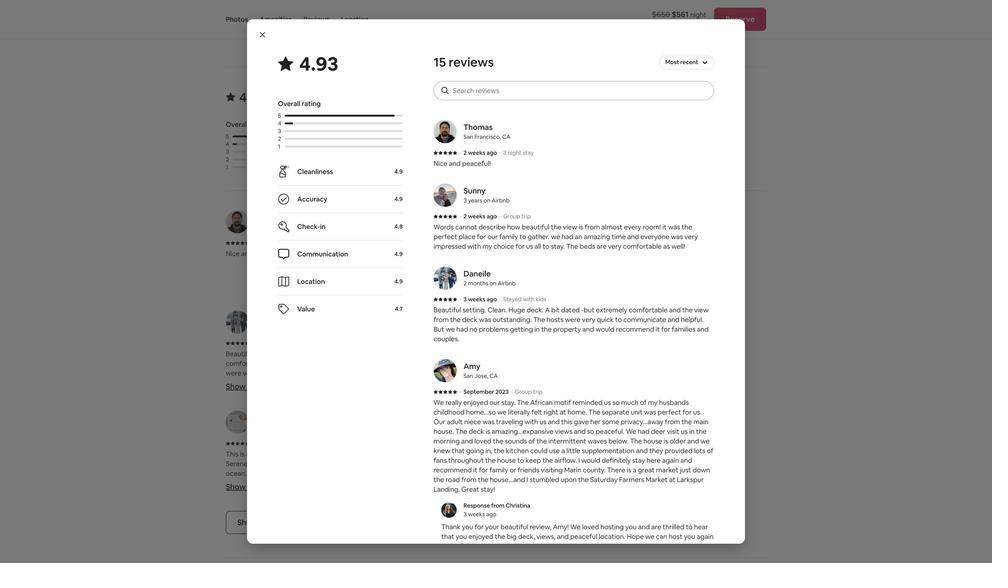 Task type: vqa. For each thing, say whether or not it's contained in the screenshot.
$742 button
no



Task type: describe. For each thing, give the bounding box(es) containing it.
peaceful,
[[251, 460, 279, 469]]

beautiful inside thank you for your beautiful review, amy!  we loved hosting you and are thrilled to hear that you enjoyed the big deck, views, and peaceful location.  hope we can host you again in the future!
[[501, 523, 528, 532]]

· 2 weeks ago · group trip for ·
[[460, 213, 531, 220]]

it inside you need only to look at the pictures to see what a beautiful view awaits you at this lovely home. great location, tons of space, wonderful decks, beautiful well stocked kitchen, excellent seating areas. it was perfect for a multi-generational trip celebrating some important milestones. plus our hosts were terrific- great communication and super flexible. we hope to return again.
[[690, 469, 695, 478]]

our inside you need only to look at the pictures to see what a beautiful view awaits you at this lovely home. great location, tons of space, wonderful decks, beautiful well stocked kitchen, excellent seating areas. it was perfect for a multi-generational trip celebrating some important milestones. plus our hosts were terrific- great communication and super flexible. we hope to return again.
[[550, 489, 561, 497]]

need
[[513, 450, 529, 459]]

sunny image for ·
[[434, 184, 457, 207]]

could for we really enjoyed our stay.  the african motif reminded us so much of my husbands childhood home...so we literally felt right at home.  the separate unit was perfect for us.  our adult niece was traveling with us and this gave her some privacy...away from the main house.  the deck is amazing...expansive views and so peaceful.  we had deer visit us in the morning and loved the sounds of the intermittent waves below.  the house is older and we knew that going in, the kitchen could use a little supplementation and they provided lots of fans throughout the house to keep the airflow.  i would definitely stay here again and recommend it for family or friends visiting marin county.  there is a great market just down the road from the house...and i stumbled upon the saturday farmers market at larkspur landing.  great stay!
[[664, 408, 682, 416]]

provided for we really enjoyed our stay.  the african motif reminded us so much of my husbands childhood home...so we literally felt right at home.  the separate unit was perfect for us. our adult niece was traveling with us and this gave her some privacy...away from the main house.  the deck is amazing...expansive views and so peaceful.  we had deer visit us in the morning and loved the sounds of the intermittent waves below.  the house is older and we knew that going in, the kitchen could use a little supplementation and they provided lots of fans throughout the house to keep the airflow.  i would definitely stay here again and recommend it for family or friends visiting marin county.  there is a great market just down the road from the house...and i stumbled upon the saturday farmers market at larkspur landing.  great stay!
[[665, 447, 693, 456]]

for inside you need only to look at the pictures to see what a beautiful view awaits you at this lovely home. great location, tons of space, wonderful decks, beautiful well stocked kitchen, excellent seating areas. it was perfect for a multi-generational trip celebrating some important milestones. plus our hosts were terrific- great communication and super flexible. we hope to return again.
[[525, 479, 534, 488]]

31
[[393, 4, 400, 13]]

couples. inside list
[[226, 388, 252, 397]]

families inside "4.93" dialog
[[672, 325, 696, 334]]

2 vertical spatial night
[[300, 239, 314, 247]]

back
[[281, 498, 296, 507]]

kitchen for we really enjoyed our stay.  the african motif reminded us so much of my husbands childhood home...so we literally felt right at home.  the separate unit was perfect for us. our adult niece was traveling with us and this gave her some privacy...away from the main house.  the deck is amazing...expansive views and so peaceful.  we had deer visit us in the morning and loved the sounds of the intermittent waves below.  the house is older and we knew that going in, the kitchen could use a little supplementation and they provided lots of fans throughout the house to keep the airflow.  i would definitely stay here again and recommend it for family or friends visiting marin county.  there is a great market just down the road from the house...and i stumbled upon the saturday farmers market at larkspur landing.  great stay!
[[506, 447, 529, 456]]

almost inside list
[[668, 249, 689, 258]]

4.93 · 15 reviews
[[239, 89, 333, 105]]

but inside list
[[376, 350, 387, 359]]

most
[[665, 58, 679, 66]]

milestones.
[[500, 489, 535, 497]]

stay. inside we really enjoyed our stay.  the african motif reminded us so much of my husbands childhood home...so we literally felt right at home.  the separate unit was perfect for us.  our adult niece was traveling with us and this gave her some privacy...away from the main house.  the deck is amazing...expansive views and so peaceful.  we had deer visit us in the morning and loved the sounds of the intermittent waves below.  the house is older and we knew that going in, the kitchen could use a little supplementation and they provided lots of fans throughout the house to keep the airflow.  i would definitely stay here again and recommend it for family or friends visiting marin county.  there is a great market just down the road from the house...and i stumbled upon the saturday farmers market at larkspur landing.  great stay!
[[568, 350, 582, 359]]

31 button
[[386, 0, 407, 18]]

nice for ·
[[434, 159, 447, 168]]

i up kitchen,
[[612, 446, 613, 455]]

property inside "4.93" dialog
[[553, 325, 581, 334]]

some inside you need only to look at the pictures to see what a beautiful view awaits you at this lovely home. great location, tons of space, wonderful decks, beautiful well stocked kitchen, excellent seating areas. it was perfect for a multi-generational trip celebrating some important milestones. plus our hosts were terrific- great communication and super flexible. we hope to return again.
[[649, 479, 666, 488]]

up
[[435, 469, 443, 478]]

of inside you need only to look at the pictures to see what a beautiful view awaits you at this lovely home. great location, tons of space, wonderful decks, beautiful well stocked kitchen, excellent seating areas. it was perfect for a multi-generational trip celebrating some important milestones. plus our hosts were terrific- great communication and super flexible. we hope to return again.
[[657, 460, 664, 469]]

francisco, for 3 night stay
[[267, 223, 293, 231]]

pictures
[[587, 450, 613, 459]]

4.9 for cleanliness
[[394, 168, 403, 175]]

amazing...expansive for we really enjoyed our stay.  the african motif reminded us so much of my husbands childhood home...so we literally felt right at home.  the separate unit was perfect for us.  our adult niece was traveling with us and this gave her some privacy...away from the main house.  the deck is amazing...expansive views and so peaceful.  we had deer visit us in the morning and loved the sounds of the intermittent waves below.  the house is older and we knew that going in, the kitchen could use a little supplementation and they provided lots of fans throughout the house to keep the airflow.  i would definitely stay here again and recommend it for family or friends visiting marin county.  there is a great market just down the road from the house...and i stumbled upon the saturday farmers market at larkspur landing.  great stay!
[[500, 388, 562, 397]]

peaceful! for ·
[[462, 159, 491, 168]]

done
[[417, 469, 433, 478]]

well
[[551, 469, 563, 478]]

had inside "this is a wonderful place. it is better than what you see in the pictures. serene, peaceful, private, spacious with spectacular views of the ocean.  christina is a great host, always responsive. it has been done up simply, and elegantly - no clutter , and that adds to the spaciousness and peacefulness. my wife, daughter, son and i had a great experience. we will love to be back again."
[[370, 489, 382, 497]]

terrific-
[[598, 489, 621, 497]]

our for we really enjoyed our stay.  the african motif reminded us so much of my husbands childhood home...so we literally felt right at home.  the separate unit was perfect for us.  our adult niece was traveling with us and this gave her some privacy...away from the main house.  the deck is amazing...expansive views and so peaceful.  we had deer visit us in the morning and loved the sounds of the intermittent waves below.  the house is older and we knew that going in, the kitchen could use a little supplementation and they provided lots of fans throughout the house to keep the airflow.  i would definitely stay here again and recommend it for family or friends visiting marin county.  there is a great market just down the road from the house...and i stumbled upon the saturday farmers market at larkspur landing.  great stay!
[[601, 369, 613, 378]]

we inside thank you for your beautiful review, amy!  we loved hosting you and are thrilled to hear that you enjoyed the big deck, views, and peaceful location.  hope we can host you again in the future!
[[645, 533, 655, 541]]

overall rating for 4.93 · 15 reviews
[[226, 120, 269, 129]]

separate for we really enjoyed our stay.  the african motif reminded us so much of my husbands childhood home...so we literally felt right at home.  the separate unit was perfect for us. our adult niece was traveling with us and this gave her some privacy...away from the main house.  the deck is amazing...expansive views and so peaceful.  we had deer visit us in the morning and loved the sounds of the intermittent waves below.  the house is older and we knew that going in, the kitchen could use a little supplementation and they provided lots of fans throughout the house to keep the airflow.  i would definitely stay here again and recommend it for family or friends visiting marin county.  there is a great market just down the road from the house...and i stumbled upon the saturday farmers market at larkspur landing.  great stay!
[[602, 408, 629, 417]]

august
[[530, 440, 550, 448]]

son
[[341, 489, 352, 497]]

use for we really enjoyed our stay.  the african motif reminded us so much of my husbands childhood home...so we literally felt right at home.  the separate unit was perfect for us.  our adult niece was traveling with us and this gave her some privacy...away from the main house.  the deck is amazing...expansive views and so peaceful.  we had deer visit us in the morning and loved the sounds of the intermittent waves below.  the house is older and we knew that going in, the kitchen could use a little supplementation and they provided lots of fans throughout the house to keep the airflow.  i would definitely stay here again and recommend it for family or friends visiting marin county.  there is a great market just down the road from the house...and i stumbled upon the saturday farmers market at larkspur landing.  great stay!
[[683, 408, 694, 416]]

ca for amy image
[[556, 324, 564, 331]]

wonderful inside you need only to look at the pictures to see what a beautiful view awaits you at this lovely home. great location, tons of space, wonderful decks, beautiful well stocked kitchen, excellent seating areas. it was perfect for a multi-generational trip celebrating some important milestones. plus our hosts were terrific- great communication and super flexible. we hope to return again.
[[687, 460, 719, 469]]

wife,
[[294, 489, 309, 497]]

will
[[238, 498, 247, 507]]

getting inside list
[[226, 379, 249, 387]]

been
[[400, 469, 416, 478]]

quick inside list
[[258, 369, 274, 378]]

always
[[323, 469, 344, 478]]

to inside thank you for your beautiful review, amy!  we loved hosting you and are thrilled to hear that you enjoyed the big deck, views, and peaceful location.  hope we can host you again in the future!
[[686, 523, 693, 532]]

time inside "4.93" dialog
[[612, 233, 626, 241]]

great down private,
[[288, 469, 305, 478]]

recommend inside we really enjoyed our stay.  the african motif reminded us so much of my husbands childhood home...so we literally felt right at home.  the separate unit was perfect for us. our adult niece was traveling with us and this gave her some privacy...away from the main house.  the deck is amazing...expansive views and so peaceful.  we had deer visit us in the morning and loved the sounds of the intermittent waves below.  the house is older and we knew that going in, the kitchen could use a little supplementation and they provided lots of fans throughout the house to keep the airflow.  i would definitely stay here again and recommend it for family or friends visiting marin county.  there is a great market just down the road from the house...and i stumbled upon the saturday farmers market at larkspur landing.  great stay!
[[434, 466, 472, 475]]

hosting
[[601, 523, 624, 532]]

gather. inside "4.93" dialog
[[528, 233, 550, 241]]

return
[[537, 508, 557, 517]]

views for we really enjoyed our stay.  the african motif reminded us so much of my husbands childhood home...so we literally felt right at home.  the separate unit was perfect for us.  our adult niece was traveling with us and this gave her some privacy...away from the main house.  the deck is amazing...expansive views and so peaceful.  we had deer visit us in the morning and loved the sounds of the intermittent waves below.  the house is older and we knew that going in, the kitchen could use a little supplementation and they provided lots of fans throughout the house to keep the airflow.  i would definitely stay here again and recommend it for family or friends visiting marin county.  there is a great market just down the road from the house...and i stumbled upon the saturday farmers market at larkspur landing.  great stay!
[[563, 388, 581, 397]]

spaciousness
[[395, 479, 436, 488]]

1 for 4.93 · 15 reviews
[[226, 164, 228, 171]]

more for unit
[[521, 382, 541, 392]]

visiting for we really enjoyed our stay.  the african motif reminded us so much of my husbands childhood home...so we literally felt right at home.  the separate unit was perfect for us. our adult niece was traveling with us and this gave her some privacy...away from the main house.  the deck is amazing...expansive views and so peaceful.  we had deer visit us in the morning and loved the sounds of the intermittent waves below.  the house is older and we knew that going in, the kitchen could use a little supplementation and they provided lots of fans throughout the house to keep the airflow.  i would definitely stay here again and recommend it for family or friends visiting marin county.  there is a great market just down the road from the house...and i stumbled upon the saturday farmers market at larkspur landing.  great stay!
[[541, 466, 563, 475]]

4.7
[[395, 305, 403, 313]]

no inside "this is a wonderful place. it is better than what you see in the pictures. serene, peaceful, private, spacious with spectacular views of the ocean.  christina is a great host, always responsive. it has been done up simply, and elegantly - no clutter , and that adds to the spaciousness and peacefulness. my wife, daughter, son and i had a great experience. we will love to be back again."
[[296, 479, 304, 488]]

gave for we really enjoyed our stay.  the african motif reminded us so much of my husbands childhood home...so we literally felt right at home.  the separate unit was perfect for us.  our adult niece was traveling with us and this gave her some privacy...away from the main house.  the deck is amazing...expansive views and so peaceful.  we had deer visit us in the morning and loved the sounds of the intermittent waves below.  the house is older and we knew that going in, the kitchen could use a little supplementation and they provided lots of fans throughout the house to keep the airflow.  i would definitely stay here again and recommend it for family or friends visiting marin county.  there is a great market just down the road from the house...and i stumbled upon the saturday farmers market at larkspur landing.  great stay!
[[526, 379, 541, 387]]

airflow. for we really enjoyed our stay.  the african motif reminded us so much of my husbands childhood home...so we literally felt right at home.  the separate unit was perfect for us. our adult niece was traveling with us and this gave her some privacy...away from the main house.  the deck is amazing...expansive views and so peaceful.  we had deer visit us in the morning and loved the sounds of the intermittent waves below.  the house is older and we knew that going in, the kitchen could use a little supplementation and they provided lots of fans throughout the house to keep the airflow.  i would definitely stay here again and recommend it for family or friends visiting marin county.  there is a great market just down the road from the house...and i stumbled upon the saturday farmers market at larkspur landing.  great stay!
[[555, 457, 577, 465]]

airflow. for we really enjoyed our stay.  the african motif reminded us so much of my husbands childhood home...so we literally felt right at home.  the separate unit was perfect for us.  our adult niece was traveling with us and this gave her some privacy...away from the main house.  the deck is amazing...expansive views and so peaceful.  we had deer visit us in the morning and loved the sounds of the intermittent waves below.  the house is older and we knew that going in, the kitchen could use a little supplementation and they provided lots of fans throughout the house to keep the airflow.  i would definitely stay here again and recommend it for family or friends visiting marin county.  there is a great market just down the road from the house...and i stumbled upon the saturday farmers market at larkspur landing.  great stay!
[[537, 427, 559, 436]]

much for we really enjoyed our stay.  the african motif reminded us so much of my husbands childhood home...so we literally felt right at home.  the separate unit was perfect for us.  our adult niece was traveling with us and this gave her some privacy...away from the main house.  the deck is amazing...expansive views and so peaceful.  we had deer visit us in the morning and loved the sounds of the intermittent waves below.  the house is older and we knew that going in, the kitchen could use a little supplementation and they provided lots of fans throughout the house to keep the airflow.  i would definitely stay here again and recommend it for family or friends visiting marin county.  there is a great market just down the road from the house...and i stumbled upon the saturday farmers market at larkspur landing.  great stay!
[[687, 350, 705, 359]]

property inside list
[[269, 379, 297, 387]]

beautiful inside "4.93" dialog
[[434, 306, 461, 315]]

list containing thomas
[[222, 210, 770, 517]]

show more for property
[[226, 382, 267, 392]]

faustino
[[530, 413, 561, 423]]

could for we really enjoyed our stay.  the african motif reminded us so much of my husbands childhood home...so we literally felt right at home.  the separate unit was perfect for us. our adult niece was traveling with us and this gave her some privacy...away from the main house.  the deck is amazing...expansive views and so peaceful.  we had deer visit us in the morning and loved the sounds of the intermittent waves below.  the house is older and we knew that going in, the kitchen could use a little supplementation and they provided lots of fans throughout the house to keep the airflow.  i would definitely stay here again and recommend it for family or friends visiting marin county.  there is a great market just down the road from the house...and i stumbled upon the saturday farmers market at larkspur landing.  great stay!
[[530, 447, 548, 456]]

this is a wonderful place. it is better than what you see in the pictures. serene, peaceful, private, spacious with spectacular views of the ocean.  christina is a great host, always responsive. it has been done up simply, and elegantly - no clutter , and that adds to the spaciousness and peacefulness. my wife, daughter, son and i had a great experience. we will love to be back again.
[[226, 450, 443, 507]]

from inside response from christina 3 weeks ago
[[491, 502, 505, 510]]

4.8 inside check-in 4.8
[[473, 130, 485, 141]]

getting inside "4.93" dialog
[[510, 325, 533, 334]]

deck. inside list
[[319, 350, 336, 359]]

lovely
[[555, 460, 572, 469]]

stayed
[[503, 296, 522, 303]]

great inside we really enjoyed our stay.  the african motif reminded us so much of my husbands childhood home...so we literally felt right at home.  the separate unit was perfect for us.  our adult niece was traveling with us and this gave her some privacy...away from the main house.  the deck is amazing...expansive views and so peaceful.  we had deer visit us in the morning and loved the sounds of the intermittent waves below.  the house is older and we knew that going in, the kitchen could use a little supplementation and they provided lots of fans throughout the house to keep the airflow.  i would definitely stay here again and recommend it for family or friends visiting marin county.  there is a great market just down the road from the house...and i stumbled upon the saturday farmers market at larkspur landing.  great stay!
[[659, 437, 676, 445]]

host
[[669, 533, 683, 541]]

but inside list
[[366, 369, 377, 378]]

awaits
[[500, 460, 520, 469]]

0 vertical spatial are
[[597, 242, 607, 251]]

· 2 weeks ago · 3 night stay
[[460, 149, 534, 157]]

big
[[507, 533, 517, 541]]

areas.
[[671, 469, 689, 478]]

a inside list
[[337, 350, 342, 359]]

photos button
[[226, 0, 248, 39]]

you right the host
[[684, 533, 695, 541]]

airbnb inside faustino 3 years on airbnb
[[558, 424, 576, 432]]

decks,
[[500, 469, 520, 478]]

spectacular
[[349, 460, 386, 469]]

market for we really enjoyed our stay.  the african motif reminded us so much of my husbands childhood home...so we literally felt right at home.  the separate unit was perfect for us.  our adult niece was traveling with us and this gave her some privacy...away from the main house.  the deck is amazing...expansive views and so peaceful.  we had deer visit us in the morning and loved the sounds of the intermittent waves below.  the house is older and we knew that going in, the kitchen could use a little supplementation and they provided lots of fans throughout the house to keep the airflow.  i would definitely stay here again and recommend it for family or friends visiting marin county.  there is a great market just down the road from the house...and i stumbled upon the saturday farmers market at larkspur landing.  great stay!
[[677, 437, 699, 445]]

$561
[[672, 9, 689, 19]]

reviews inside "4.93" dialog
[[449, 54, 494, 70]]

1 vertical spatial are
[[562, 278, 572, 287]]

private,
[[281, 460, 304, 469]]

down for we really enjoyed our stay.  the african motif reminded us so much of my husbands childhood home...so we literally felt right at home.  the separate unit was perfect for us. our adult niece was traveling with us and this gave her some privacy...away from the main house.  the deck is amazing...expansive views and so peaceful.  we had deer visit us in the morning and loved the sounds of the intermittent waves below.  the house is older and we knew that going in, the kitchen could use a little supplementation and they provided lots of fans throughout the house to keep the airflow.  i would definitely stay here again and recommend it for family or friends visiting marin county.  there is a great market just down the road from the house...and i stumbled upon the saturday farmers market at larkspur landing.  great stay!
[[693, 466, 710, 475]]

better
[[316, 450, 336, 459]]

sunny for ·
[[464, 186, 486, 196]]

1 horizontal spatial place
[[576, 259, 593, 268]]

reviews button
[[304, 0, 329, 39]]

reviews
[[304, 15, 329, 24]]

traveling for we really enjoyed our stay.  the african motif reminded us so much of my husbands childhood home...so we literally felt right at home.  the separate unit was perfect for us. our adult niece was traveling with us and this gave her some privacy...away from the main house.  the deck is amazing...expansive views and so peaceful.  we had deer visit us in the morning and loved the sounds of the intermittent waves below.  the house is older and we knew that going in, the kitchen could use a little supplementation and they provided lots of fans throughout the house to keep the airflow.  i would definitely stay here again and recommend it for family or friends visiting marin county.  there is a great market just down the road from the house...and i stumbled upon the saturday farmers market at larkspur landing.  great stay!
[[496, 418, 523, 427]]

beautiful inside list
[[226, 350, 253, 359]]

that inside we really enjoyed our stay.  the african motif reminded us so much of my husbands childhood home...so we literally felt right at home.  the separate unit was perfect for us.  our adult niece was traveling with us and this gave her some privacy...away from the main house.  the deck is amazing...expansive views and so peaceful.  we had deer visit us in the morning and loved the sounds of the intermittent waves below.  the house is older and we knew that going in, the kitchen could use a little supplementation and they provided lots of fans throughout the house to keep the airflow.  i would definitely stay here again and recommend it for family or friends visiting marin county.  there is a great market just down the road from the house...and i stumbled upon the saturday farmers market at larkspur landing.  great stay!
[[586, 408, 599, 416]]

supplementation for we really enjoyed our stay.  the african motif reminded us so much of my husbands childhood home...so we literally felt right at home.  the separate unit was perfect for us.  our adult niece was traveling with us and this gave her some privacy...away from the main house.  the deck is amazing...expansive views and so peaceful.  we had deer visit us in the morning and loved the sounds of the intermittent waves below.  the house is older and we knew that going in, the kitchen could use a little supplementation and they provided lots of fans throughout the house to keep the airflow.  i would definitely stay here again and recommend it for family or friends visiting marin county.  there is a great market just down the road from the house...and i stumbled upon the saturday farmers market at larkspur landing.  great stay!
[[500, 417, 553, 426]]

motif for we really enjoyed our stay.  the african motif reminded us so much of my husbands childhood home...so we literally felt right at home.  the separate unit was perfect for us. our adult niece was traveling with us and this gave her some privacy...away from the main house.  the deck is amazing...expansive views and so peaceful.  we had deer visit us in the morning and loved the sounds of the intermittent waves below.  the house is older and we knew that going in, the kitchen could use a little supplementation and they provided lots of fans throughout the house to keep the airflow.  i would definitely stay here again and recommend it for family or friends visiting marin county.  there is a great market just down the road from the house...and i stumbled upon the saturday farmers market at larkspur landing.  great stay!
[[554, 399, 571, 407]]

1 horizontal spatial amy san jose, ca
[[530, 313, 564, 331]]

clean. inside list
[[280, 350, 299, 359]]

4.9 for location
[[394, 278, 403, 285]]

nice for 3 night stay
[[226, 249, 240, 258]]

show more for all
[[500, 282, 541, 291]]

upon for we really enjoyed our stay.  the african motif reminded us so much of my husbands childhood home...so we literally felt right at home.  the separate unit was perfect for us. our adult niece was traveling with us and this gave her some privacy...away from the main house.  the deck is amazing...expansive views and so peaceful.  we had deer visit us in the morning and loved the sounds of the intermittent waves below.  the house is older and we knew that going in, the kitchen could use a little supplementation and they provided lots of fans throughout the house to keep the airflow.  i would definitely stay here again and recommend it for family or friends visiting marin county.  there is a great market just down the road from the house...and i stumbled upon the saturday farmers market at larkspur landing.  great stay!
[[561, 476, 577, 484]]

accuracy for accuracy 4.9
[[396, 120, 426, 129]]

check-in
[[297, 222, 326, 231]]

niece for we really enjoyed our stay.  the african motif reminded us so much of my husbands childhood home...so we literally felt right at home.  the separate unit was perfect for us. our adult niece was traveling with us and this gave her some privacy...away from the main house.  the deck is amazing...expansive views and so peaceful.  we had deer visit us in the morning and loved the sounds of the intermittent waves below.  the house is older and we knew that going in, the kitchen could use a little supplementation and they provided lots of fans throughout the house to keep the airflow.  i would definitely stay here again and recommend it for family or friends visiting marin county.  there is a great market just down the road from the house...and i stumbled upon the saturday farmers market at larkspur landing.  great stay!
[[464, 418, 481, 427]]

just for we really enjoyed our stay.  the african motif reminded us so much of my husbands childhood home...so we literally felt right at home.  the separate unit was perfect for us.  our adult niece was traveling with us and this gave her some privacy...away from the main house.  the deck is amazing...expansive views and so peaceful.  we had deer visit us in the morning and loved the sounds of the intermittent waves below.  the house is older and we knew that going in, the kitchen could use a little supplementation and they provided lots of fans throughout the house to keep the airflow.  i would definitely stay here again and recommend it for family or friends visiting marin county.  there is a great market just down the road from the house...and i stumbled upon the saturday farmers market at larkspur landing.  great stay!
[[701, 437, 712, 445]]

keep for we really enjoyed our stay.  the african motif reminded us so much of my husbands childhood home...so we literally felt right at home.  the separate unit was perfect for us. our adult niece was traveling with us and this gave her some privacy...away from the main house.  the deck is amazing...expansive views and so peaceful.  we had deer visit us in the morning and loved the sounds of the intermittent waves below.  the house is older and we knew that going in, the kitchen could use a little supplementation and they provided lots of fans throughout the house to keep the airflow.  i would definitely stay here again and recommend it for family or friends visiting marin county.  there is a great market just down the road from the house...and i stumbled upon the saturday farmers market at larkspur landing.  great stay!
[[526, 457, 541, 465]]

helpful. inside "4.93" dialog
[[681, 316, 704, 324]]

words cannot describe how beautiful the view is from almost every room! it was the perfect place for our family to gather. we had an amazing time and everyone was very impressed with my choice for us all to stay. the beds are very comfortable as well! inside list
[[500, 249, 715, 287]]

hosts inside you need only to look at the pictures to see what a beautiful view awaits you at this lovely home. great location, tons of space, wonderful decks, beautiful well stocked kitchen, excellent seating areas. it was perfect for a multi-generational trip celebrating some important milestones. plus our hosts were terrific- great communication and super flexible. we hope to return again.
[[562, 489, 579, 497]]

i up 'stocked'
[[578, 457, 580, 465]]

stay! for we really enjoyed our stay.  the african motif reminded us so much of my husbands childhood home...so we literally felt right at home.  the separate unit was perfect for us.  our adult niece was traveling with us and this gave her some privacy...away from the main house.  the deck is amazing...expansive views and so peaceful.  we had deer visit us in the morning and loved the sounds of the intermittent waves below.  the house is older and we knew that going in, the kitchen could use a little supplementation and they provided lots of fans throughout the house to keep the airflow.  i would definitely stay here again and recommend it for family or friends visiting marin county.  there is a great market just down the road from the house...and i stumbled upon the saturday farmers market at larkspur landing.  great stay!
[[633, 456, 648, 465]]

it inside we really enjoyed our stay.  the african motif reminded us so much of my husbands childhood home...so we literally felt right at home.  the separate unit was perfect for us.  our adult niece was traveling with us and this gave her some privacy...away from the main house.  the deck is amazing...expansive views and so peaceful.  we had deer visit us in the morning and loved the sounds of the intermittent waves below.  the house is older and we knew that going in, the kitchen could use a little supplementation and they provided lots of fans throughout the house to keep the airflow.  i would definitely stay here again and recommend it for family or friends visiting marin county.  there is a great market just down the road from the house...and i stumbled upon the saturday farmers market at larkspur landing.  great stay!
[[716, 427, 720, 436]]

thank you for your beautiful review, amy!  we loved hosting you and are thrilled to hear that you enjoyed the big deck, views, and peaceful location.  hope we can host you again in the future!
[[441, 523, 714, 551]]

cleanliness 4.9
[[320, 120, 356, 141]]

in, for we really enjoyed our stay.  the african motif reminded us so much of my husbands childhood home...so we literally felt right at home.  the separate unit was perfect for us.  our adult niece was traveling with us and this gave her some privacy...away from the main house.  the deck is amazing...expansive views and so peaceful.  we had deer visit us in the morning and loved the sounds of the intermittent waves below.  the house is older and we knew that going in, the kitchen could use a little supplementation and they provided lots of fans throughout the house to keep the airflow.  i would definitely stay here again and recommend it for family or friends visiting marin county.  there is a great market just down the road from the house...and i stumbled upon the saturday farmers market at larkspur landing.  great stay!
[[620, 408, 626, 416]]

well! inside "4.93" dialog
[[672, 242, 685, 251]]

review,
[[530, 523, 551, 532]]

· september 2023 · group trip
[[460, 388, 543, 396]]

thomas san francisco, ca for ·
[[464, 122, 511, 141]]

an inside "4.93" dialog
[[575, 233, 582, 241]]

it inside we really enjoyed our stay.  the african motif reminded us so much of my husbands childhood home...so we literally felt right at home.  the separate unit was perfect for us. our adult niece was traveling with us and this gave her some privacy...away from the main house.  the deck is amazing...expansive views and so peaceful.  we had deer visit us in the morning and loved the sounds of the intermittent waves below.  the house is older and we knew that going in, the kitchen could use a little supplementation and they provided lots of fans throughout the house to keep the airflow.  i would definitely stay here again and recommend it for family or friends visiting marin county.  there is a great market just down the road from the house...and i stumbled upon the saturday farmers market at larkspur landing.  great stay!
[[473, 466, 478, 475]]

san up the september
[[464, 373, 473, 380]]

$650 $561 night
[[652, 9, 706, 19]]

all inside list
[[500, 278, 507, 287]]

plus
[[537, 489, 549, 497]]

we really enjoyed our stay.  the african motif reminded us so much of my husbands childhood home...so we literally felt right at home.  the separate unit was perfect for us.  our adult niece was traveling with us and this gave her some privacy...away from the main house.  the deck is amazing...expansive views and so peaceful.  we had deer visit us in the morning and loved the sounds of the intermittent waves below.  the house is older and we knew that going in, the kitchen could use a little supplementation and they provided lots of fans throughout the house to keep the airflow.  i would definitely stay here again and recommend it for family or friends visiting marin county.  there is a great market just down the road from the house...and i stumbled upon the saturday farmers market at larkspur landing.  great stay!
[[500, 350, 720, 465]]

Search reviews, Press 'Enter' to search text field
[[453, 86, 705, 96]]

stay. inside we really enjoyed our stay.  the african motif reminded us so much of my husbands childhood home...so we literally felt right at home.  the separate unit was perfect for us. our adult niece was traveling with us and this gave her some privacy...away from the main house.  the deck is amazing...expansive views and so peaceful.  we had deer visit us in the morning and loved the sounds of the intermittent waves below.  the house is older and we knew that going in, the kitchen could use a little supplementation and they provided lots of fans throughout the house to keep the airflow.  i would definitely stay here again and recommend it for family or friends visiting marin county.  there is a great market just down the road from the house...and i stumbled upon the saturday farmers market at larkspur landing.  great stay!
[[501, 399, 516, 407]]

night inside "4.93" dialog
[[508, 149, 522, 157]]

sunny image
[[434, 184, 457, 207]]

a inside "4.93" dialog
[[545, 306, 550, 315]]

an inside list
[[692, 259, 700, 268]]

thomas image for ·
[[434, 120, 457, 143]]

amy inside "4.93" dialog
[[464, 362, 480, 372]]

what inside you need only to look at the pictures to see what a beautiful view awaits you at this lovely home. great location, tons of space, wonderful decks, beautiful well stocked kitchen, excellent seating areas. it was perfect for a multi-generational trip celebrating some important milestones. plus our hosts were terrific- great communication and super flexible. we hope to return again.
[[635, 450, 650, 459]]

wonderful inside "this is a wonderful place. it is better than what you see in the pictures. serene, peaceful, private, spacious with spectacular views of the ocean.  christina is a great host, always responsive. it has been done up simply, and elegantly - no clutter , and that adds to the spaciousness and peacefulness. my wife, daughter, son and i had a great experience. we will love to be back again."
[[251, 450, 283, 459]]

upon for we really enjoyed our stay.  the african motif reminded us so much of my husbands childhood home...so we literally felt right at home.  the separate unit was perfect for us.  our adult niece was traveling with us and this gave her some privacy...away from the main house.  the deck is amazing...expansive views and so peaceful.  we had deer visit us in the morning and loved the sounds of the intermittent waves below.  the house is older and we knew that going in, the kitchen could use a little supplementation and they provided lots of fans throughout the house to keep the airflow.  i would definitely stay here again and recommend it for family or friends visiting marin county.  there is a great market just down the road from the house...and i stumbled upon the saturday farmers market at larkspur landing.  great stay!
[[646, 446, 662, 455]]

bit inside list
[[344, 350, 352, 359]]

$650
[[652, 9, 670, 19]]

4.9 for accuracy
[[394, 195, 403, 203]]

our inside we really enjoyed our stay.  the african motif reminded us so much of my husbands childhood home...so we literally felt right at home.  the separate unit was perfect for us. our adult niece was traveling with us and this gave her some privacy...away from the main house.  the deck is amazing...expansive views and so peaceful.  we had deer visit us in the morning and loved the sounds of the intermittent waves below.  the house is older and we knew that going in, the kitchen could use a little supplementation and they provided lots of fans throughout the house to keep the airflow.  i would definitely stay here again and recommend it for family or friends visiting marin county.  there is a great market just down the road from the house...and i stumbled upon the saturday farmers market at larkspur landing.  great stay!
[[490, 399, 500, 407]]

1 vertical spatial describe
[[545, 249, 572, 258]]

time inside list
[[528, 269, 542, 277]]

no inside "4.93" dialog
[[470, 325, 478, 334]]

san right amy image
[[530, 324, 539, 331]]

can
[[656, 533, 667, 541]]

adds
[[358, 479, 373, 488]]

show for all
[[500, 282, 520, 291]]

here for we really enjoyed our stay.  the african motif reminded us so much of my husbands childhood home...so we literally felt right at home.  the separate unit was perfect for us. our adult niece was traveling with us and this gave her some privacy...away from the main house.  the deck is amazing...expansive views and so peaceful.  we had deer visit us in the morning and loved the sounds of the intermittent waves below.  the house is older and we knew that going in, the kitchen could use a little supplementation and they provided lots of fans throughout the house to keep the airflow.  i would definitely stay here again and recommend it for family or friends visiting marin county.  there is a great market just down the road from the house...and i stumbled upon the saturday farmers market at larkspur landing.  great stay!
[[647, 457, 661, 465]]

dated inside "4.93" dialog
[[561, 306, 580, 315]]

1 vertical spatial dated
[[353, 350, 372, 359]]

1 horizontal spatial it
[[382, 469, 387, 478]]

in inside "this is a wonderful place. it is better than what you see in the pictures. serene, peaceful, private, spacious with spectacular views of the ocean.  christina is a great host, always responsive. it has been done up simply, and elegantly - no clutter , and that adds to the spaciousness and peacefulness. my wife, daughter, son and i had a great experience. we will love to be back again."
[[396, 450, 401, 459]]

view inside you need only to look at the pictures to see what a beautiful view awaits you at this lovely home. great location, tons of space, wonderful decks, beautiful well stocked kitchen, excellent seating areas. it was perfect for a multi-generational trip celebrating some important milestones. plus our hosts were terrific- great communication and super flexible. we hope to return again.
[[686, 450, 700, 459]]

15 reviews
[[434, 54, 494, 70]]

reviews for show all 15 reviews
[[278, 518, 306, 528]]

ocean.
[[226, 469, 247, 478]]

0 horizontal spatial beds
[[545, 278, 561, 287]]

host,
[[307, 469, 322, 478]]

you up future!
[[456, 533, 467, 541]]

are inside thank you for your beautiful review, amy!  we loved hosting you and are thrilled to hear that you enjoyed the big deck, views, and peaceful location.  hope we can host you again in the future!
[[651, 523, 661, 532]]

family inside we really enjoyed our stay.  the african motif reminded us so much of my husbands childhood home...so we literally felt right at home.  the separate unit was perfect for us. our adult niece was traveling with us and this gave her some privacy...away from the main house.  the deck is amazing...expansive views and so peaceful.  we had deer visit us in the morning and loved the sounds of the intermittent waves below.  the house is older and we knew that going in, the kitchen could use a little supplementation and they provided lots of fans throughout the house to keep the airflow.  i would definitely stay here again and recommend it for family or friends visiting marin county.  there is a great market just down the road from the house...and i stumbled upon the saturday farmers market at larkspur landing.  great stay!
[[490, 466, 508, 475]]

you need only to look at the pictures to see what a beautiful view awaits you at this lovely home. great location, tons of space, wonderful decks, beautiful well stocked kitchen, excellent seating areas. it was perfect for a multi-generational trip celebrating some important milestones. plus our hosts were terrific- great communication and super flexible. we hope to return again.
[[500, 450, 719, 517]]

communication
[[297, 250, 348, 259]]

lots for we really enjoyed our stay.  the african motif reminded us so much of my husbands childhood home...so we literally felt right at home.  the separate unit was perfect for us.  our adult niece was traveling with us and this gave her some privacy...away from the main house.  the deck is amazing...expansive views and so peaceful.  we had deer visit us in the morning and loved the sounds of the intermittent waves below.  the house is older and we knew that going in, the kitchen could use a little supplementation and they provided lots of fans throughout the house to keep the airflow.  i would definitely stay here again and recommend it for family or friends visiting marin county.  there is a great market just down the road from the house...and i stumbled upon the saturday farmers market at larkspur landing.  great stay!
[[612, 417, 624, 426]]

of inside "this is a wonderful place. it is better than what you see in the pictures. serene, peaceful, private, spacious with spectacular views of the ocean.  christina is a great host, always responsive. it has been done up simply, and elegantly - no clutter , and that adds to the spaciousness and peacefulness. my wife, daughter, son and i had a great experience. we will love to be back again."
[[406, 460, 413, 469]]

all inside "4.93" dialog
[[535, 242, 541, 251]]

0 horizontal spatial room!
[[500, 259, 518, 268]]

1 horizontal spatial gather.
[[645, 259, 667, 268]]

show more for simply,
[[226, 482, 267, 492]]

peacefulness.
[[239, 489, 282, 497]]

place.
[[284, 450, 303, 459]]

or for we really enjoyed our stay.  the african motif reminded us so much of my husbands childhood home...so we literally felt right at home.  the separate unit was perfect for us. our adult niece was traveling with us and this gave her some privacy...away from the main house.  the deck is amazing...expansive views and so peaceful.  we had deer visit us in the morning and loved the sounds of the intermittent waves below.  the house is older and we knew that going in, the kitchen could use a little supplementation and they provided lots of fans throughout the house to keep the airflow.  i would definitely stay here again and recommend it for family or friends visiting marin county.  there is a great market just down the road from the house...and i stumbled upon the saturday farmers market at larkspur landing.  great stay!
[[510, 466, 516, 475]]

september
[[463, 388, 494, 396]]

you up hope
[[625, 523, 637, 532]]

road for we really enjoyed our stay.  the african motif reminded us so much of my husbands childhood home...so we literally felt right at home.  the separate unit was perfect for us.  our adult niece was traveling with us and this gave her some privacy...away from the main house.  the deck is amazing...expansive views and so peaceful.  we had deer visit us in the morning and loved the sounds of the intermittent waves below.  the house is older and we knew that going in, the kitchen could use a little supplementation and they provided lots of fans throughout the house to keep the airflow.  i would definitely stay here again and recommend it for family or friends visiting marin county.  there is a great market just down the road from the house...and i stumbled upon the saturday farmers market at larkspur landing.  great stay!
[[531, 446, 545, 455]]

great down the has
[[388, 489, 405, 497]]

check-in 4.8
[[473, 120, 501, 141]]

4 for 4.93 · 15 reviews
[[226, 140, 229, 148]]

recent
[[680, 58, 698, 66]]

4.93 dialog
[[247, 19, 745, 564]]

elegantly
[[262, 479, 290, 488]]

problems inside list
[[411, 369, 441, 378]]

again inside thank you for your beautiful review, amy!  we loved hosting you and are thrilled to hear that you enjoyed the big deck, views, and peaceful location.  hope we can host you again in the future!
[[697, 533, 714, 541]]

they for we really enjoyed our stay.  the african motif reminded us so much of my husbands childhood home...so we literally felt right at home.  the separate unit was perfect for us. our adult niece was traveling with us and this gave her some privacy...away from the main house.  the deck is amazing...expansive views and so peaceful.  we had deer visit us in the morning and loved the sounds of the intermittent waves below.  the house is older and we knew that going in, the kitchen could use a little supplementation and they provided lots of fans throughout the house to keep the airflow.  i would definitely stay here again and recommend it for family or friends visiting marin county.  there is a great market just down the road from the house...and i stumbled upon the saturday farmers market at larkspur landing.  great stay!
[[649, 447, 663, 456]]

most recent
[[665, 58, 698, 66]]

main for we really enjoyed our stay.  the african motif reminded us so much of my husbands childhood home...so we literally felt right at home.  the separate unit was perfect for us.  our adult niece was traveling with us and this gave her some privacy...away from the main house.  the deck is amazing...expansive views and so peaceful.  we had deer visit us in the morning and loved the sounds of the intermittent waves below.  the house is older and we knew that going in, the kitchen could use a little supplementation and they provided lots of fans throughout the house to keep the airflow.  i would definitely stay here again and recommend it for family or friends visiting marin county.  there is a great market just down the road from the house...and i stumbled upon the saturday farmers market at larkspur landing.  great stay!
[[645, 379, 661, 387]]

,
[[327, 479, 329, 488]]

peaceful
[[570, 533, 597, 541]]

important
[[667, 479, 699, 488]]

there for we really enjoyed our stay.  the african motif reminded us so much of my husbands childhood home...so we literally felt right at home.  the separate unit was perfect for us.  our adult niece was traveling with us and this gave her some privacy...away from the main house.  the deck is amazing...expansive views and so peaceful.  we had deer visit us in the morning and loved the sounds of the intermittent waves below.  the house is older and we knew that going in, the kitchen could use a little supplementation and they provided lots of fans throughout the house to keep the airflow.  i would definitely stay here again and recommend it for family or friends visiting marin county.  there is a great market just down the road from the house...and i stumbled upon the saturday farmers market at larkspur landing.  great stay!
[[628, 437, 646, 445]]

throughout for we really enjoyed our stay.  the african motif reminded us so much of my husbands childhood home...so we literally felt right at home.  the separate unit was perfect for us.  our adult niece was traveling with us and this gave her some privacy...away from the main house.  the deck is amazing...expansive views and so peaceful.  we had deer visit us in the morning and loved the sounds of the intermittent waves below.  the house is older and we knew that going in, the kitchen could use a little supplementation and they provided lots of fans throughout the house to keep the airflow.  i would definitely stay here again and recommend it for family or friends visiting marin county.  there is a great market just down the road from the house...and i stumbled upon the saturday farmers market at larkspur landing.  great stay!
[[648, 417, 683, 426]]

response from christina 3 weeks ago
[[464, 502, 530, 519]]

morning for we really enjoyed our stay.  the african motif reminded us so much of my husbands childhood home...so we literally felt right at home.  the separate unit was perfect for us. our adult niece was traveling with us and this gave her some privacy...away from the main house.  the deck is amazing...expansive views and so peaceful.  we had deer visit us in the morning and loved the sounds of the intermittent waves below.  the house is older and we knew that going in, the kitchen could use a little supplementation and they provided lots of fans throughout the house to keep the airflow.  i would definitely stay here again and recommend it for family or friends visiting marin county.  there is a great market just down the road from the house...and i stumbled upon the saturday farmers market at larkspur landing.  great stay!
[[434, 437, 460, 446]]

1 vertical spatial hosts
[[420, 359, 437, 368]]

visiting for we really enjoyed our stay.  the african motif reminded us so much of my husbands childhood home...so we literally felt right at home.  the separate unit was perfect for us.  our adult niece was traveling with us and this gave her some privacy...away from the main house.  the deck is amazing...expansive views and so peaceful.  we had deer visit us in the morning and loved the sounds of the intermittent waves below.  the house is older and we knew that going in, the kitchen could use a little supplementation and they provided lots of fans throughout the house to keep the airflow.  i would definitely stay here again and recommend it for family or friends visiting marin county.  there is a great market just down the road from the house...and i stumbled upon the saturday farmers market at larkspur landing.  great stay!
[[562, 437, 584, 445]]

everyone inside list
[[557, 269, 586, 277]]

experience.
[[407, 489, 443, 497]]

1 horizontal spatial no
[[402, 369, 410, 378]]

recommend inside we really enjoyed our stay.  the african motif reminded us so much of my husbands childhood home...so we literally felt right at home.  the separate unit was perfect for us.  our adult niece was traveling with us and this gave her some privacy...away from the main house.  the deck is amazing...expansive views and so peaceful.  we had deer visit us in the morning and loved the sounds of the intermittent waves below.  the house is older and we knew that going in, the kitchen could use a little supplementation and they provided lots of fans throughout the house to keep the airflow.  i would definitely stay here again and recommend it for family or friends visiting marin county.  there is a great market just down the road from the house...and i stumbled upon the saturday farmers market at larkspur landing.  great stay!
[[676, 427, 714, 436]]

be
[[271, 498, 280, 507]]

san right thomas icon
[[256, 223, 265, 231]]

kitchen for we really enjoyed our stay.  the african motif reminded us so much of my husbands childhood home...so we literally felt right at home.  the separate unit was perfect for us.  our adult niece was traveling with us and this gave her some privacy...away from the main house.  the deck is amazing...expansive views and so peaceful.  we had deer visit us in the morning and loved the sounds of the intermittent waves below.  the house is older and we knew that going in, the kitchen could use a little supplementation and they provided lots of fans throughout the house to keep the airflow.  i would definitely stay here again and recommend it for family or friends visiting marin county.  there is a great market just down the road from the house...and i stumbled upon the saturday farmers market at larkspur landing.  great stay!
[[640, 408, 663, 416]]

great inside we really enjoyed our stay.  the african motif reminded us so much of my husbands childhood home...so we literally felt right at home.  the separate unit was perfect for us. our adult niece was traveling with us and this gave her some privacy...away from the main house.  the deck is amazing...expansive views and so peaceful.  we had deer visit us in the morning and loved the sounds of the intermittent waves below.  the house is older and we knew that going in, the kitchen could use a little supplementation and they provided lots of fans throughout the house to keep the airflow.  i would definitely stay here again and recommend it for family or friends visiting marin county.  there is a great market just down the road from the house...and i stumbled upon the saturday farmers market at larkspur landing.  great stay!
[[638, 466, 655, 475]]

years for words cannot describe how beautiful the view is from almost every room! it was the perfect place for our family to gather. we had an amazing time and everyone was very impressed with my choice for us all to stay. the beds are very comfortable as well!
[[534, 223, 549, 231]]

sounds for we really enjoyed our stay.  the african motif reminded us so much of my husbands childhood home...so we literally felt right at home.  the separate unit was perfect for us. our adult niece was traveling with us and this gave her some privacy...away from the main house.  the deck is amazing...expansive views and so peaceful.  we had deer visit us in the morning and loved the sounds of the intermittent waves below.  the house is older and we knew that going in, the kitchen could use a little supplementation and they provided lots of fans throughout the house to keep the airflow.  i would definitely stay here again and recommend it for family or friends visiting marin county.  there is a great market just down the road from the house...and i stumbled upon the saturday farmers market at larkspur landing.  great stay!
[[505, 437, 527, 446]]

privacy...away for we really enjoyed our stay.  the african motif reminded us so much of my husbands childhood home...so we literally felt right at home.  the separate unit was perfect for us. our adult niece was traveling with us and this gave her some privacy...away from the main house.  the deck is amazing...expansive views and so peaceful.  we had deer visit us in the morning and loved the sounds of the intermittent waves below.  the house is older and we knew that going in, the kitchen could use a little supplementation and they provided lots of fans throughout the house to keep the airflow.  i would definitely stay here again and recommend it for family or friends visiting marin county.  there is a great market just down the road from the house...and i stumbled upon the saturday farmers market at larkspur landing.  great stay!
[[621, 418, 664, 427]]

fans for we really enjoyed our stay.  the african motif reminded us so much of my husbands childhood home...so we literally felt right at home.  the separate unit was perfect for us. our adult niece was traveling with us and this gave her some privacy...away from the main house.  the deck is amazing...expansive views and so peaceful.  we had deer visit us in the morning and loved the sounds of the intermittent waves below.  the house is older and we knew that going in, the kitchen could use a little supplementation and they provided lots of fans throughout the house to keep the airflow.  i would definitely stay here again and recommend it for family or friends visiting marin county.  there is a great market just down the road from the house...and i stumbled upon the saturday farmers market at larkspur landing.  great stay!
[[434, 457, 447, 465]]

ago inside response from christina 3 weeks ago
[[486, 511, 496, 519]]

- inside "4.93" dialog
[[581, 306, 584, 315]]

excellent
[[617, 469, 645, 478]]

· 2 weeks ago · group trip for 3 night stay
[[526, 239, 597, 247]]

· august 2023 · group trip
[[526, 440, 598, 448]]

words cannot describe how beautiful the view is from almost every room! it was the perfect place for our family to gather. we had an amazing time and everyone was very impressed with my choice for us all to stay. the beds are very comfortable as well! inside "4.93" dialog
[[434, 223, 698, 251]]

was inside you need only to look at the pictures to see what a beautiful view awaits you at this lovely home. great location, tons of space, wonderful decks, beautiful well stocked kitchen, excellent seating areas. it was perfect for a multi-generational trip celebrating some important milestones. plus our hosts were terrific- great communication and super flexible. we hope to return again.
[[696, 469, 708, 478]]

problems inside "4.93" dialog
[[479, 325, 508, 334]]

show more button for simply,
[[226, 482, 267, 492]]

thank
[[441, 523, 460, 532]]

1 vertical spatial were
[[226, 369, 241, 378]]

ca for thomas image for 3 night stay
[[294, 223, 303, 231]]

super
[[500, 498, 517, 507]]

1 horizontal spatial location
[[341, 15, 369, 24]]

enjoyed for we really enjoyed our stay.  the african motif reminded us so much of my husbands childhood home...so we literally felt right at home.  the separate unit was perfect for us. our adult niece was traveling with us and this gave her some privacy...away from the main house.  the deck is amazing...expansive views and so peaceful.  we had deer visit us in the morning and loved the sounds of the intermittent waves below.  the house is older and we knew that going in, the kitchen could use a little supplementation and they provided lots of fans throughout the house to keep the airflow.  i would definitely stay here again and recommend it for family or friends visiting marin county.  there is a great market just down the road from the house...and i stumbled upon the saturday farmers market at larkspur landing.  great stay!
[[463, 399, 488, 407]]

1 vertical spatial communicate
[[284, 369, 327, 378]]

i up milestones.
[[527, 476, 528, 484]]

little for we really enjoyed our stay.  the african motif reminded us so much of my husbands childhood home...so we literally felt right at home.  the separate unit was perfect for us. our adult niece was traveling with us and this gave her some privacy...away from the main house.  the deck is amazing...expansive views and so peaceful.  we had deer visit us in the morning and loved the sounds of the intermittent waves below.  the house is older and we knew that going in, the kitchen could use a little supplementation and they provided lots of fans throughout the house to keep the airflow.  i would definitely stay here again and recommend it for family or friends visiting marin county.  there is a great market just down the road from the house...and i stumbled upon the saturday farmers market at larkspur landing.  great stay!
[[567, 447, 580, 456]]

accuracy 4.9
[[396, 120, 426, 141]]

stocked
[[564, 469, 589, 478]]

space,
[[665, 460, 685, 469]]

thomas for 3 night stay
[[256, 213, 285, 222]]

sunny image for 3 night stay
[[500, 210, 523, 234]]

cleanliness for cleanliness
[[297, 167, 333, 176]]

reminded for we really enjoyed our stay.  the african motif reminded us so much of my husbands childhood home...so we literally felt right at home.  the separate unit was perfect for us. our adult niece was traveling with us and this gave her some privacy...away from the main house.  the deck is amazing...expansive views and so peaceful.  we had deer visit us in the morning and loved the sounds of the intermittent waves below.  the house is older and we knew that going in, the kitchen could use a little supplementation and they provided lots of fans throughout the house to keep the airflow.  i would definitely stay here again and recommend it for family or friends visiting marin county.  there is a great market just down the road from the house...and i stumbled upon the saturday farmers market at larkspur landing.  great stay!
[[573, 399, 603, 407]]

this for we really enjoyed our stay.  the african motif reminded us so much of my husbands childhood home...so we literally felt right at home.  the separate unit was perfect for us. our adult niece was traveling with us and this gave her some privacy...away from the main house.  the deck is amazing...expansive views and so peaceful.  we had deer visit us in the morning and loved the sounds of the intermittent waves below.  the house is older and we knew that going in, the kitchen could use a little supplementation and they provided lots of fans throughout the house to keep the airflow.  i would definitely stay here again and recommend it for family or friends visiting marin county.  there is a great market just down the road from the house...and i stumbled upon the saturday farmers market at larkspur landing.  great stay!
[[561, 418, 572, 427]]

3 inside faustino 3 years on airbnb
[[530, 424, 533, 432]]

there for we really enjoyed our stay.  the african motif reminded us so much of my husbands childhood home...so we literally felt right at home.  the separate unit was perfect for us. our adult niece was traveling with us and this gave her some privacy...away from the main house.  the deck is amazing...expansive views and so peaceful.  we had deer visit us in the morning and loved the sounds of the intermittent waves below.  the house is older and we knew that going in, the kitchen could use a little supplementation and they provided lots of fans throughout the house to keep the airflow.  i would definitely stay here again and recommend it for family or friends visiting marin county.  there is a great market just down the road from the house...and i stumbled upon the saturday farmers market at larkspur landing.  great stay!
[[607, 466, 625, 475]]

hosts inside "4.93" dialog
[[547, 316, 564, 324]]

helpful. inside list
[[342, 369, 364, 378]]

on inside daneile 2 months on airbnb
[[490, 280, 496, 287]]

almost inside "4.93" dialog
[[601, 223, 623, 232]]

felt for we really enjoyed our stay.  the african motif reminded us so much of my husbands childhood home...so we literally felt right at home.  the separate unit was perfect for us. our adult niece was traveling with us and this gave her some privacy...away from the main house.  the deck is amazing...expansive views and so peaceful.  we had deer visit us in the morning and loved the sounds of the intermittent waves below.  the house is older and we knew that going in, the kitchen could use a little supplementation and they provided lots of fans throughout the house to keep the airflow.  i would definitely stay here again and recommend it for family or friends visiting marin county.  there is a great market just down the road from the house...and i stumbled upon the saturday farmers market at larkspur landing.  great stay!
[[532, 408, 542, 417]]

simply,
[[226, 479, 247, 488]]

or for we really enjoyed our stay.  the african motif reminded us so much of my husbands childhood home...so we literally felt right at home.  the separate unit was perfect for us.  our adult niece was traveling with us and this gave her some privacy...away from the main house.  the deck is amazing...expansive views and so peaceful.  we had deer visit us in the morning and loved the sounds of the intermittent waves below.  the house is older and we knew that going in, the kitchen could use a little supplementation and they provided lots of fans throughout the house to keep the airflow.  i would definitely stay here again and recommend it for family or friends visiting marin county.  there is a great market just down the road from the house...and i stumbled upon the saturday farmers market at larkspur landing.  great stay!
[[531, 437, 537, 445]]

our inside we really enjoyed our stay.  the african motif reminded us so much of my husbands childhood home...so we literally felt right at home.  the separate unit was perfect for us.  our adult niece was traveling with us and this gave her some privacy...away from the main house.  the deck is amazing...expansive views and so peaceful.  we had deer visit us in the morning and loved the sounds of the intermittent waves below.  the house is older and we knew that going in, the kitchen could use a little supplementation and they provided lots of fans throughout the house to keep the airflow.  i would definitely stay here again and recommend it for family or friends visiting marin county.  there is a great market just down the road from the house...and i stumbled upon the saturday farmers market at larkspur landing.  great stay!
[[556, 350, 566, 359]]

5 for 4.93 · 15 reviews
[[226, 133, 229, 140]]

provided for we really enjoyed our stay.  the african motif reminded us so much of my husbands childhood home...so we literally felt right at home.  the separate unit was perfect for us.  our adult niece was traveling with us and this gave her some privacy...away from the main house.  the deck is amazing...expansive views and so peaceful.  we had deer visit us in the morning and loved the sounds of the intermittent waves below.  the house is older and we knew that going in, the kitchen could use a little supplementation and they provided lots of fans throughout the house to keep the airflow.  i would definitely stay here again and recommend it for family or friends visiting marin county.  there is a great market just down the road from the house...and i stumbled upon the saturday farmers market at larkspur landing.  great stay!
[[583, 417, 611, 426]]

market for we really enjoyed our stay.  the african motif reminded us so much of my husbands childhood home...so we literally felt right at home.  the separate unit was perfect for us.  our adult niece was traveling with us and this gave her some privacy...away from the main house.  the deck is amazing...expansive views and so peaceful.  we had deer visit us in the morning and loved the sounds of the intermittent waves below.  the house is older and we knew that going in, the kitchen could use a little supplementation and they provided lots of fans throughout the house to keep the airflow.  i would definitely stay here again and recommend it for family or friends visiting marin county.  there is a great market just down the road from the house...and i stumbled upon the saturday farmers market at larkspur landing.  great stay!
[[527, 456, 548, 465]]

responsive.
[[346, 469, 381, 478]]

i inside "this is a wonderful place. it is better than what you see in the pictures. serene, peaceful, private, spacious with spectacular views of the ocean.  christina is a great host, always responsive. it has been done up simply, and elegantly - no clutter , and that adds to the spaciousness and peacefulness. my wife, daughter, son and i had a great experience. we will love to be back again."
[[367, 489, 369, 497]]

0 horizontal spatial it
[[304, 450, 309, 459]]

tons
[[642, 460, 656, 469]]

huge inside "4.93" dialog
[[508, 306, 525, 315]]

we inside you need only to look at the pictures to see what a beautiful view awaits you at this lovely home. great location, tons of space, wonderful decks, beautiful well stocked kitchen, excellent seating areas. it was perfect for a multi-generational trip celebrating some important milestones. plus our hosts were terrific- great communication and super flexible. we hope to return again.
[[500, 508, 510, 517]]

well! inside list
[[637, 278, 651, 287]]

see inside you need only to look at the pictures to see what a beautiful view awaits you at this lovely home. great location, tons of space, wonderful decks, beautiful well stocked kitchen, excellent seating areas. it was perfect for a multi-generational trip celebrating some important milestones. plus our hosts were terrific- great communication and super flexible. we hope to return again.
[[622, 450, 633, 459]]

celebrating
[[612, 479, 647, 488]]

the inside you need only to look at the pictures to see what a beautiful view awaits you at this lovely home. great location, tons of space, wonderful decks, beautiful well stocked kitchen, excellent seating areas. it was perfect for a multi-generational trip celebrating some important milestones. plus our hosts were terrific- great communication and super flexible. we hope to return again.
[[575, 450, 586, 459]]

her for we really enjoyed our stay.  the african motif reminded us so much of my husbands childhood home...so we literally felt right at home.  the separate unit was perfect for us.  our adult niece was traveling with us and this gave her some privacy...away from the main house.  the deck is amazing...expansive views and so peaceful.  we had deer visit us in the morning and loved the sounds of the intermittent waves below.  the house is older and we knew that going in, the kitchen could use a little supplementation and they provided lots of fans throughout the house to keep the airflow.  i would definitely stay here again and recommend it for family or friends visiting marin county.  there is a great market just down the road from the house...and i stumbled upon the saturday farmers market at larkspur landing.  great stay!
[[542, 379, 553, 387]]

clutter
[[305, 479, 326, 488]]

hear
[[694, 523, 708, 532]]



Task type: locate. For each thing, give the bounding box(es) containing it.
list
[[222, 210, 770, 517]]

0 vertical spatial beautiful
[[434, 306, 461, 315]]

literally inside we really enjoyed our stay.  the african motif reminded us so much of my husbands childhood home...so we literally felt right at home.  the separate unit was perfect for us.  our adult niece was traveling with us and this gave her some privacy...away from the main house.  the deck is amazing...expansive views and so peaceful.  we had deer visit us in the morning and loved the sounds of the intermittent waves below.  the house is older and we knew that going in, the kitchen could use a little supplementation and they provided lots of fans throughout the house to keep the airflow.  i would definitely stay here again and recommend it for family or friends visiting marin county.  there is a great market just down the road from the house...and i stumbled upon the saturday farmers market at larkspur landing.  great stay!
[[617, 359, 639, 368]]

1 horizontal spatial again.
[[558, 508, 577, 517]]

perfect inside we really enjoyed our stay.  the african motif reminded us so much of my husbands childhood home...so we literally felt right at home.  the separate unit was perfect for us. our adult niece was traveling with us and this gave her some privacy...away from the main house.  the deck is amazing...expansive views and so peaceful.  we had deer visit us in the morning and loved the sounds of the intermittent waves below.  the house is older and we knew that going in, the kitchen could use a little supplementation and they provided lots of fans throughout the house to keep the airflow.  i would definitely stay here again and recommend it for family or friends visiting marin county.  there is a great market just down the road from the house...and i stumbled upon the saturday farmers market at larkspur landing.  great stay!
[[658, 408, 681, 417]]

2 horizontal spatial again
[[697, 533, 714, 541]]

4.9 inside accuracy 4.9
[[396, 130, 409, 141]]

great up the excellent
[[614, 456, 632, 465]]

atanu image
[[226, 411, 249, 434], [226, 411, 249, 434]]

again up areas.
[[662, 457, 679, 465]]

county. up pictures
[[604, 437, 627, 445]]

overall rating down 4.93 · 15 reviews
[[226, 120, 269, 129]]

see up location,
[[622, 450, 633, 459]]

motif for we really enjoyed our stay.  the african motif reminded us so much of my husbands childhood home...so we literally felt right at home.  the separate unit was perfect for us.  our adult niece was traveling with us and this gave her some privacy...away from the main house.  the deck is amazing...expansive views and so peaceful.  we had deer visit us in the morning and loved the sounds of the intermittent waves below.  the house is older and we knew that going in, the kitchen could use a little supplementation and they provided lots of fans throughout the house to keep the airflow.  i would definitely stay here again and recommend it for family or friends visiting marin county.  there is a great market just down the road from the house...and i stumbled upon the saturday farmers market at larkspur landing.  great stay!
[[621, 350, 637, 359]]

1 horizontal spatial 1
[[278, 143, 280, 150]]

christina image
[[441, 503, 457, 518], [441, 503, 457, 518]]

show more for and
[[500, 382, 541, 392]]

0 horizontal spatial are
[[562, 278, 572, 287]]

0 horizontal spatial overall rating
[[226, 120, 269, 129]]

amazing...expansive up august
[[492, 428, 554, 436]]

house...and up kitchen,
[[575, 446, 610, 455]]

again
[[645, 427, 662, 436], [662, 457, 679, 465], [697, 533, 714, 541]]

overall for 4.93
[[278, 99, 300, 108]]

larkspur for we really enjoyed our stay.  the african motif reminded us so much of my husbands childhood home...so we literally felt right at home.  the separate unit was perfect for us.  our adult niece was traveling with us and this gave her some privacy...away from the main house.  the deck is amazing...expansive views and so peaceful.  we had deer visit us in the morning and loved the sounds of the intermittent waves below.  the house is older and we knew that going in, the kitchen could use a little supplementation and they provided lots of fans throughout the house to keep the airflow.  i would definitely stay here again and recommend it for family or friends visiting marin county.  there is a great market just down the road from the house...and i stumbled upon the saturday farmers market at larkspur landing.  great stay!
[[558, 456, 585, 465]]

i up · august 2023 · group trip
[[561, 427, 563, 436]]

adult for we really enjoyed our stay.  the african motif reminded us so much of my husbands childhood home...so we literally felt right at home.  the separate unit was perfect for us.  our adult niece was traveling with us and this gave her some privacy...away from the main house.  the deck is amazing...expansive views and so peaceful.  we had deer visit us in the morning and loved the sounds of the intermittent waves below.  the house is older and we knew that going in, the kitchen could use a little supplementation and they provided lots of fans throughout the house to keep the airflow.  i would definitely stay here again and recommend it for family or friends visiting marin county.  there is a great market just down the road from the house...and i stumbled upon the saturday farmers market at larkspur landing.  great stay!
[[614, 369, 630, 378]]

saturday for we really enjoyed our stay.  the african motif reminded us so much of my husbands childhood home...so we literally felt right at home.  the separate unit was perfect for us.  our adult niece was traveling with us and this gave her some privacy...away from the main house.  the deck is amazing...expansive views and so peaceful.  we had deer visit us in the morning and loved the sounds of the intermittent waves below.  the house is older and we knew that going in, the kitchen could use a little supplementation and they provided lots of fans throughout the house to keep the airflow.  i would definitely stay here again and recommend it for family or friends visiting marin county.  there is a great market just down the road from the house...and i stumbled upon the saturday farmers market at larkspur landing.  great stay!
[[675, 446, 703, 455]]

1 horizontal spatial check-
[[473, 120, 496, 129]]

traveling
[[664, 369, 691, 378], [496, 418, 523, 427]]

stumbled up plus
[[530, 476, 559, 484]]

waves for we really enjoyed our stay.  the african motif reminded us so much of my husbands childhood home...so we literally felt right at home.  the separate unit was perfect for us. our adult niece was traveling with us and this gave her some privacy...away from the main house.  the deck is amazing...expansive views and so peaceful.  we had deer visit us in the morning and loved the sounds of the intermittent waves below.  the house is older and we knew that going in, the kitchen could use a little supplementation and they provided lots of fans throughout the house to keep the airflow.  i would definitely stay here again and recommend it for family or friends visiting marin county.  there is a great market just down the road from the house...and i stumbled upon the saturday farmers market at larkspur landing.  great stay!
[[588, 437, 607, 446]]

her up faustino at the right bottom
[[542, 379, 553, 387]]

0 vertical spatial nice
[[434, 159, 447, 168]]

0 vertical spatial couples.
[[434, 335, 459, 344]]

show for and
[[500, 382, 520, 392]]

1 horizontal spatial beautiful
[[434, 306, 461, 315]]

county. for we really enjoyed our stay.  the african motif reminded us so much of my husbands childhood home...so we literally felt right at home.  the separate unit was perfect for us. our adult niece was traveling with us and this gave her some privacy...away from the main house.  the deck is amazing...expansive views and so peaceful.  we had deer visit us in the morning and loved the sounds of the intermittent waves below.  the house is older and we knew that going in, the kitchen could use a little supplementation and they provided lots of fans throughout the house to keep the airflow.  i would definitely stay here again and recommend it for family or friends visiting marin county.  there is a great market just down the road from the house...and i stumbled upon the saturday farmers market at larkspur landing.  great stay!
[[583, 466, 606, 475]]

1 vertical spatial visit
[[667, 428, 679, 436]]

hope
[[627, 533, 644, 541]]

0 horizontal spatial amy san jose, ca
[[464, 362, 498, 380]]

1 horizontal spatial provided
[[665, 447, 693, 456]]

amy san jose, ca up the september
[[464, 362, 498, 380]]

again down hear
[[697, 533, 714, 541]]

1 vertical spatial outstanding.
[[366, 359, 405, 368]]

0 horizontal spatial literally
[[508, 408, 530, 417]]

african for we really enjoyed our stay.  the african motif reminded us so much of my husbands childhood home...so we literally felt right at home.  the separate unit was perfect for us.  our adult niece was traveling with us and this gave her some privacy...away from the main house.  the deck is amazing...expansive views and so peaceful.  we had deer visit us in the morning and loved the sounds of the intermittent waves below.  the house is older and we knew that going in, the kitchen could use a little supplementation and they provided lots of fans throughout the house to keep the airflow.  i would definitely stay here again and recommend it for family or friends visiting marin county.  there is a great market just down the road from the house...and i stumbled upon the saturday farmers market at larkspur landing.  great stay!
[[597, 350, 619, 359]]

2 horizontal spatial loved
[[582, 523, 599, 532]]

daneile image
[[226, 311, 249, 334], [226, 311, 249, 334]]

check- up · 2 weeks ago · 3 night stay at top
[[473, 120, 496, 129]]

jose, down "kids"
[[541, 324, 555, 331]]

farmers up decks,
[[500, 456, 525, 465]]

definitely up pictures
[[584, 427, 613, 436]]

lots for we really enjoyed our stay.  the african motif reminded us so much of my husbands childhood home...so we literally felt right at home.  the separate unit was perfect for us. our adult niece was traveling with us and this gave her some privacy...away from the main house.  the deck is amazing...expansive views and so peaceful.  we had deer visit us in the morning and loved the sounds of the intermittent waves below.  the house is older and we knew that going in, the kitchen could use a little supplementation and they provided lots of fans throughout the house to keep the airflow.  i would definitely stay here again and recommend it for family or friends visiting marin county.  there is a great market just down the road from the house...and i stumbled upon the saturday farmers market at larkspur landing.  great stay!
[[694, 447, 705, 456]]

1 horizontal spatial saturday
[[675, 446, 703, 455]]

serene,
[[226, 460, 249, 469]]

0 vertical spatial airflow.
[[537, 427, 559, 436]]

down right areas.
[[693, 466, 710, 475]]

again up tons
[[645, 427, 662, 436]]

throughout right pictures.
[[448, 457, 484, 465]]

amy san jose, ca inside "4.93" dialog
[[464, 362, 498, 380]]

rating for 4.93 · 15 reviews
[[250, 120, 269, 129]]

childhood for we really enjoyed our stay.  the african motif reminded us so much of my husbands childhood home...so we literally felt right at home.  the separate unit was perfect for us. our adult niece was traveling with us and this gave her some privacy...away from the main house.  the deck is amazing...expansive views and so peaceful.  we had deer visit us in the morning and loved the sounds of the intermittent waves below.  the house is older and we knew that going in, the kitchen could use a little supplementation and they provided lots of fans throughout the house to keep the airflow.  i would definitely stay here again and recommend it for family or friends visiting marin county.  there is a great market just down the road from the house...and i stumbled upon the saturday farmers market at larkspur landing.  great stay!
[[434, 408, 465, 417]]

bit inside "4.93" dialog
[[551, 306, 560, 315]]

would inside we really enjoyed our stay.  the african motif reminded us so much of my husbands childhood home...so we literally felt right at home.  the separate unit was perfect for us. our adult niece was traveling with us and this gave her some privacy...away from the main house.  the deck is amazing...expansive views and so peaceful.  we had deer visit us in the morning and loved the sounds of the intermittent waves below.  the house is older and we knew that going in, the kitchen could use a little supplementation and they provided lots of fans throughout the house to keep the airflow.  i would definitely stay here again and recommend it for family or friends visiting marin county.  there is a great market just down the road from the house...and i stumbled upon the saturday farmers market at larkspur landing.  great stay!
[[581, 457, 600, 465]]

marin inside we really enjoyed our stay.  the african motif reminded us so much of my husbands childhood home...so we literally felt right at home.  the separate unit was perfect for us. our adult niece was traveling with us and this gave her some privacy...away from the main house.  the deck is amazing...expansive views and so peaceful.  we had deer visit us in the morning and loved the sounds of the intermittent waves below.  the house is older and we knew that going in, the kitchen could use a little supplementation and they provided lots of fans throughout the house to keep the airflow.  i would definitely stay here again and recommend it for family or friends visiting marin county.  there is a great market just down the road from the house...and i stumbled upon the saturday farmers market at larkspur landing.  great stay!
[[564, 466, 581, 475]]

· 2 weeks ago · group trip
[[460, 213, 531, 220], [526, 239, 597, 247]]

but
[[584, 306, 595, 315], [376, 350, 387, 359]]

were inside "4.93" dialog
[[565, 316, 581, 324]]

us. inside we really enjoyed our stay.  the african motif reminded us so much of my husbands childhood home...so we literally felt right at home.  the separate unit was perfect for us.  our adult niece was traveling with us and this gave her some privacy...away from the main house.  the deck is amazing...expansive views and so peaceful.  we had deer visit us in the morning and loved the sounds of the intermittent waves below.  the house is older and we knew that going in, the kitchen could use a little supplementation and they provided lots of fans throughout the house to keep the airflow.  i would definitely stay here again and recommend it for family or friends visiting marin county.  there is a great market just down the road from the house...and i stumbled upon the saturday farmers market at larkspur landing.  great stay!
[[591, 369, 600, 378]]

us.
[[591, 369, 600, 378], [693, 408, 702, 417]]

fans up tons
[[633, 417, 646, 426]]

show more
[[500, 282, 541, 291], [226, 382, 267, 392], [500, 382, 541, 392], [226, 482, 267, 492], [500, 482, 541, 492]]

it left the has
[[382, 469, 387, 478]]

words cannot describe how beautiful the view is from almost every room! it was the perfect place for our family to gather. we had an amazing time and everyone was very impressed with my choice for us all to stay. the beds are very comfortable as well!
[[434, 223, 698, 251], [500, 249, 715, 287]]

1 horizontal spatial amy
[[530, 313, 547, 323]]

great for we really enjoyed our stay.  the african motif reminded us so much of my husbands childhood home...so we literally felt right at home.  the separate unit was perfect for us.  our adult niece was traveling with us and this gave her some privacy...away from the main house.  the deck is amazing...expansive views and so peaceful.  we had deer visit us in the morning and loved the sounds of the intermittent waves below.  the house is older and we knew that going in, the kitchen could use a little supplementation and they provided lots of fans throughout the house to keep the airflow.  i would definitely stay here again and recommend it for family or friends visiting marin county.  there is a great market just down the road from the house...and i stumbled upon the saturday farmers market at larkspur landing.  great stay!
[[614, 456, 632, 465]]

0 vertical spatial separate
[[500, 369, 527, 378]]

right for we really enjoyed our stay.  the african motif reminded us so much of my husbands childhood home...so we literally felt right at home.  the separate unit was perfect for us. our adult niece was traveling with us and this gave her some privacy...away from the main house.  the deck is amazing...expansive views and so peaceful.  we had deer visit us in the morning and loved the sounds of the intermittent waves below.  the house is older and we knew that going in, the kitchen could use a little supplementation and they provided lots of fans throughout the house to keep the airflow.  i would definitely stay here again and recommend it for family or friends visiting marin county.  there is a great market just down the road from the house...and i stumbled upon the saturday farmers market at larkspur landing.  great stay!
[[544, 408, 558, 417]]

supplementation
[[500, 417, 553, 426], [582, 447, 635, 456]]

deck
[[462, 316, 478, 324], [336, 359, 351, 368], [697, 379, 713, 387], [469, 428, 484, 436]]

amy image
[[500, 311, 523, 334], [434, 360, 457, 383], [434, 360, 457, 383]]

overall rating up cleanliness 4.9
[[278, 99, 321, 108]]

daneile
[[464, 269, 491, 279], [256, 313, 283, 323]]

jose, inside list
[[541, 324, 555, 331]]

1 for 4.93
[[278, 143, 280, 150]]

ca for ·'s thomas image
[[502, 133, 511, 141]]

or inside we really enjoyed our stay.  the african motif reminded us so much of my husbands childhood home...so we literally felt right at home.  the separate unit was perfect for us. our adult niece was traveling with us and this gave her some privacy...away from the main house.  the deck is amazing...expansive views and so peaceful.  we had deer visit us in the morning and loved the sounds of the intermittent waves below.  the house is older and we knew that going in, the kitchen could use a little supplementation and they provided lots of fans throughout the house to keep the airflow.  i would definitely stay here again and recommend it for family or friends visiting marin county.  there is a great market just down the road from the house...and i stumbled upon the saturday farmers market at larkspur landing.  great stay!
[[510, 466, 516, 475]]

amenities button
[[260, 0, 292, 39]]

stay!
[[633, 456, 648, 465], [481, 485, 495, 494]]

faustino image
[[500, 411, 523, 434]]

supplementation up august
[[500, 417, 553, 426]]

years inside "4.93" dialog
[[468, 197, 482, 204]]

1 horizontal spatial outstanding.
[[493, 316, 532, 324]]

months
[[468, 280, 488, 287]]

amazing...expansive up faustino at the right bottom
[[500, 388, 562, 397]]

home. for we really enjoyed our stay.  the african motif reminded us so much of my husbands childhood home...so we literally felt right at home.  the separate unit was perfect for us.  our adult niece was traveling with us and this gave her some privacy...away from the main house.  the deck is amazing...expansive views and so peaceful.  we had deer visit us in the morning and loved the sounds of the intermittent waves below.  the house is older and we knew that going in, the kitchen could use a little supplementation and they provided lots of fans throughout the house to keep the airflow.  i would definitely stay here again and recommend it for family or friends visiting marin county.  there is a great market just down the road from the house...and i stumbled upon the saturday farmers market at larkspur landing.  great stay!
[[676, 359, 696, 368]]

down
[[500, 446, 517, 455], [693, 466, 710, 475]]

4.8 inside "4.93" dialog
[[394, 223, 403, 230]]

0 vertical spatial time
[[612, 233, 626, 241]]

0 horizontal spatial unit
[[529, 369, 541, 378]]

more for christina
[[247, 482, 267, 492]]

intermittent inside we really enjoyed our stay.  the african motif reminded us so much of my husbands childhood home...so we literally felt right at home.  the separate unit was perfect for us. our adult niece was traveling with us and this gave her some privacy...away from the main house.  the deck is amazing...expansive views and so peaceful.  we had deer visit us in the morning and loved the sounds of the intermittent waves below.  the house is older and we knew that going in, the kitchen could use a little supplementation and they provided lots of fans throughout the house to keep the airflow.  i would definitely stay here again and recommend it for family or friends visiting marin county.  there is a great market just down the road from the house...and i stumbled upon the saturday farmers market at larkspur landing.  great stay!
[[549, 437, 586, 446]]

home...so inside we really enjoyed our stay.  the african motif reminded us so much of my husbands childhood home...so we literally felt right at home.  the separate unit was perfect for us. our adult niece was traveling with us and this gave her some privacy...away from the main house.  the deck is amazing...expansive views and so peaceful.  we had deer visit us in the morning and loved the sounds of the intermittent waves below.  the house is older and we knew that going in, the kitchen could use a little supplementation and they provided lots of fans throughout the house to keep the airflow.  i would definitely stay here again and recommend it for family or friends visiting marin county.  there is a great market just down the road from the house...and i stumbled upon the saturday farmers market at larkspur landing.  great stay!
[[466, 408, 496, 417]]

1 horizontal spatial clean.
[[488, 306, 507, 315]]

1 vertical spatial in,
[[485, 447, 492, 456]]

1 vertical spatial no
[[402, 369, 410, 378]]

1 horizontal spatial house.
[[662, 379, 682, 387]]

you down need
[[521, 460, 533, 469]]

nice down thomas icon
[[226, 249, 240, 258]]

4.9 inside cleanliness 4.9
[[320, 130, 332, 141]]

1 vertical spatial lots
[[694, 447, 705, 456]]

waves
[[654, 398, 673, 407], [588, 437, 607, 446]]

of
[[706, 350, 713, 359], [595, 398, 601, 407], [640, 399, 647, 407], [625, 417, 632, 426], [529, 437, 535, 446], [707, 447, 713, 456], [406, 460, 413, 469], [657, 460, 664, 469]]

daneile inside daneile 2 months on airbnb
[[464, 269, 491, 279]]

amazing inside "4.93" dialog
[[584, 233, 610, 241]]

deck inside we really enjoyed our stay.  the african motif reminded us so much of my husbands childhood home...so we literally felt right at home.  the separate unit was perfect for us.  our adult niece was traveling with us and this gave her some privacy...away from the main house.  the deck is amazing...expansive views and so peaceful.  we had deer visit us in the morning and loved the sounds of the intermittent waves below.  the house is older and we knew that going in, the kitchen could use a little supplementation and they provided lots of fans throughout the house to keep the airflow.  i would definitely stay here again and recommend it for family or friends visiting marin county.  there is a great market just down the road from the house...and i stumbled upon the saturday farmers market at larkspur landing.  great stay!
[[697, 379, 713, 387]]

your
[[485, 523, 499, 532]]

keep for we really enjoyed our stay.  the african motif reminded us so much of my husbands childhood home...so we literally felt right at home.  the separate unit was perfect for us.  our adult niece was traveling with us and this gave her some privacy...away from the main house.  the deck is amazing...expansive views and so peaceful.  we had deer visit us in the morning and loved the sounds of the intermittent waves below.  the house is older and we knew that going in, the kitchen could use a little supplementation and they provided lots of fans throughout the house to keep the airflow.  i would definitely stay here again and recommend it for family or friends visiting marin county.  there is a great market just down the road from the house...and i stumbled upon the saturday farmers market at larkspur landing.  great stay!
[[508, 427, 524, 436]]

peaceful! for 3 night stay
[[254, 249, 283, 258]]

daneile for daneile
[[256, 313, 283, 323]]

0 horizontal spatial daneile
[[256, 313, 283, 323]]

great down celebrating
[[622, 489, 639, 497]]

amy up the september
[[464, 362, 480, 372]]

communicate
[[623, 316, 666, 324], [284, 369, 327, 378]]

0 horizontal spatial or
[[510, 466, 516, 475]]

main for we really enjoyed our stay.  the african motif reminded us so much of my husbands childhood home...so we literally felt right at home.  the separate unit was perfect for us. our adult niece was traveling with us and this gave her some privacy...away from the main house.  the deck is amazing...expansive views and so peaceful.  we had deer visit us in the morning and loved the sounds of the intermittent waves below.  the house is older and we knew that going in, the kitchen could use a little supplementation and they provided lots of fans throughout the house to keep the airflow.  i would definitely stay here again and recommend it for family or friends visiting marin county.  there is a great market just down the road from the house...and i stumbled upon the saturday farmers market at larkspur landing.  great stay!
[[694, 418, 709, 427]]

views up faustino 3 years on airbnb at the bottom right of the page
[[563, 388, 581, 397]]

throughout
[[648, 417, 683, 426], [448, 457, 484, 465]]

landing. for we really enjoyed our stay.  the african motif reminded us so much of my husbands childhood home...so we literally felt right at home.  the separate unit was perfect for us. our adult niece was traveling with us and this gave her some privacy...away from the main house.  the deck is amazing...expansive views and so peaceful.  we had deer visit us in the morning and loved the sounds of the intermittent waves below.  the house is older and we knew that going in, the kitchen could use a little supplementation and they provided lots of fans throughout the house to keep the airflow.  i would definitely stay here again and recommend it for family or friends visiting marin county.  there is a great market just down the road from the house...and i stumbled upon the saturday farmers market at larkspur landing.  great stay!
[[434, 485, 460, 494]]

beautiful
[[522, 223, 550, 232], [588, 249, 616, 258], [657, 450, 685, 459], [521, 469, 549, 478], [501, 523, 528, 532]]

perfect inside we really enjoyed our stay.  the african motif reminded us so much of my husbands childhood home...so we literally felt right at home.  the separate unit was perfect for us.  our adult niece was traveling with us and this gave her some privacy...away from the main house.  the deck is amazing...expansive views and so peaceful.  we had deer visit us in the morning and loved the sounds of the intermittent waves below.  the house is older and we knew that going in, the kitchen could use a little supplementation and they provided lots of fans throughout the house to keep the airflow.  i would definitely stay here again and recommend it for family or friends visiting marin county.  there is a great market just down the road from the house...and i stumbled upon the saturday farmers market at larkspur landing.  great stay!
[[556, 369, 579, 378]]

night inside $650 $561 night
[[690, 10, 706, 19]]

christina inside "this is a wonderful place. it is better than what you see in the pictures. serene, peaceful, private, spacious with spectacular views of the ocean.  christina is a great host, always responsive. it has been done up simply, and elegantly - no clutter , and that adds to the spaciousness and peacefulness. my wife, daughter, son and i had a great experience. we will love to be back again."
[[248, 469, 276, 478]]

0 vertical spatial communicate
[[623, 316, 666, 324]]

niece inside we really enjoyed our stay.  the african motif reminded us so much of my husbands childhood home...so we literally felt right at home.  the separate unit was perfect for us.  our adult niece was traveling with us and this gave her some privacy...away from the main house.  the deck is amazing...expansive views and so peaceful.  we had deer visit us in the morning and loved the sounds of the intermittent waves below.  the house is older and we knew that going in, the kitchen could use a little supplementation and they provided lots of fans throughout the house to keep the airflow.  i would definitely stay here again and recommend it for family or friends visiting marin county.  there is a great market just down the road from the house...and i stumbled upon the saturday farmers market at larkspur landing.  great stay!
[[632, 369, 649, 378]]

describe inside "4.93" dialog
[[479, 223, 506, 232]]

stay! for we really enjoyed our stay.  the african motif reminded us so much of my husbands childhood home...so we literally felt right at home.  the separate unit was perfect for us. our adult niece was traveling with us and this gave her some privacy...away from the main house.  the deck is amazing...expansive views and so peaceful.  we had deer visit us in the morning and loved the sounds of the intermittent waves below.  the house is older and we knew that going in, the kitchen could use a little supplementation and they provided lots of fans throughout the house to keep the airflow.  i would definitely stay here again and recommend it for family or friends visiting marin county.  there is a great market just down the road from the house...and i stumbled upon the saturday farmers market at larkspur landing.  great stay!
[[481, 485, 495, 494]]

some up faustino at the right bottom
[[554, 379, 571, 387]]

that right faustino 3 years on airbnb at the bottom right of the page
[[586, 408, 599, 416]]

you inside "this is a wonderful place. it is better than what you see in the pictures. serene, peaceful, private, spacious with spectacular views of the ocean.  christina is a great host, always responsive. it has been done up simply, and elegantly - no clutter , and that adds to the spaciousness and peacefulness. my wife, daughter, son and i had a great experience. we will love to be back again."
[[370, 450, 382, 459]]

larkspur for we really enjoyed our stay.  the african motif reminded us so much of my husbands childhood home...so we literally felt right at home.  the separate unit was perfect for us. our adult niece was traveling with us and this gave her some privacy...away from the main house.  the deck is amazing...expansive views and so peaceful.  we had deer visit us in the morning and loved the sounds of the intermittent waves below.  the house is older and we knew that going in, the kitchen could use a little supplementation and they provided lots of fans throughout the house to keep the airflow.  i would definitely stay here again and recommend it for family or friends visiting marin county.  there is a great market just down the road from the house...and i stumbled upon the saturday farmers market at larkspur landing.  great stay!
[[677, 476, 704, 484]]

1 horizontal spatial jose,
[[541, 324, 555, 331]]

airbnb inside daneile 2 months on airbnb
[[498, 280, 516, 287]]

some down seating
[[649, 479, 666, 488]]

1 horizontal spatial but
[[584, 306, 595, 315]]

stay! up the excellent
[[633, 456, 648, 465]]

0 horizontal spatial couples.
[[226, 388, 252, 397]]

traveling for we really enjoyed our stay.  the african motif reminded us so much of my husbands childhood home...so we literally felt right at home.  the separate unit was perfect for us.  our adult niece was traveling with us and this gave her some privacy...away from the main house.  the deck is amazing...expansive views and so peaceful.  we had deer visit us in the morning and loved the sounds of the intermittent waves below.  the house is older and we knew that going in, the kitchen could use a little supplementation and they provided lots of fans throughout the house to keep the airflow.  i would definitely stay here again and recommend it for family or friends visiting marin county.  there is a great market just down the road from the house...and i stumbled upon the saturday farmers market at larkspur landing.  great stay!
[[664, 369, 691, 378]]

look
[[553, 450, 566, 459]]

her inside we really enjoyed our stay.  the african motif reminded us so much of my husbands childhood home...so we literally felt right at home.  the separate unit was perfect for us.  our adult niece was traveling with us and this gave her some privacy...away from the main house.  the deck is amazing...expansive views and so peaceful.  we had deer visit us in the morning and loved the sounds of the intermittent waves below.  the house is older and we knew that going in, the kitchen could use a little supplementation and they provided lots of fans throughout the house to keep the airflow.  i would definitely stay here again and recommend it for family or friends visiting marin county.  there is a great market just down the road from the house...and i stumbled upon the saturday farmers market at larkspur landing.  great stay!
[[542, 379, 553, 387]]

deck inside we really enjoyed our stay.  the african motif reminded us so much of my husbands childhood home...so we literally felt right at home.  the separate unit was perfect for us. our adult niece was traveling with us and this gave her some privacy...away from the main house.  the deck is amazing...expansive views and so peaceful.  we had deer visit us in the morning and loved the sounds of the intermittent waves below.  the house is older and we knew that going in, the kitchen could use a little supplementation and they provided lots of fans throughout the house to keep the airflow.  i would definitely stay here again and recommend it for family or friends visiting marin county.  there is a great market just down the road from the house...and i stumbled upon the saturday farmers market at larkspur landing.  great stay!
[[469, 428, 484, 436]]

you right thank
[[462, 523, 473, 532]]

visit inside we really enjoyed our stay.  the african motif reminded us so much of my husbands childhood home...so we literally felt right at home.  the separate unit was perfect for us.  our adult niece was traveling with us and this gave her some privacy...away from the main house.  the deck is amazing...expansive views and so peaceful.  we had deer visit us in the morning and loved the sounds of the intermittent waves below.  the house is older and we knew that going in, the kitchen could use a little supplementation and they provided lots of fans throughout the house to keep the airflow.  i would definitely stay here again and recommend it for family or friends visiting marin county.  there is a great market just down the road from the house...and i stumbled upon the saturday farmers market at larkspur landing.  great stay!
[[675, 388, 688, 397]]

and inside you need only to look at the pictures to see what a beautiful view awaits you at this lovely home. great location, tons of space, wonderful decks, beautiful well stocked kitchen, excellent seating areas. it was perfect for a multi-generational trip celebrating some important milestones. plus our hosts were terrific- great communication and super flexible. we hope to return again.
[[691, 489, 702, 497]]

great up space,
[[659, 437, 676, 445]]

adult inside we really enjoyed our stay.  the african motif reminded us so much of my husbands childhood home...so we literally felt right at home.  the separate unit was perfect for us. our adult niece was traveling with us and this gave her some privacy...away from the main house.  the deck is amazing...expansive views and so peaceful.  we had deer visit us in the morning and loved the sounds of the intermittent waves below.  the house is older and we knew that going in, the kitchen could use a little supplementation and they provided lots of fans throughout the house to keep the airflow.  i would definitely stay here again and recommend it for family or friends visiting marin county.  there is a great market just down the road from the house...and i stumbled upon the saturday farmers market at larkspur landing.  great stay!
[[447, 418, 463, 427]]

1 vertical spatial farmers
[[619, 476, 644, 484]]

amy!
[[553, 523, 569, 532]]

friends for we really enjoyed our stay.  the african motif reminded us so much of my husbands childhood home...so we literally felt right at home.  the separate unit was perfect for us. our adult niece was traveling with us and this gave her some privacy...away from the main house.  the deck is amazing...expansive views and so peaceful.  we had deer visit us in the morning and loved the sounds of the intermittent waves below.  the house is older and we knew that going in, the kitchen could use a little supplementation and they provided lots of fans throughout the house to keep the airflow.  i would definitely stay here again and recommend it for family or friends visiting marin county.  there is a great market just down the road from the house...and i stumbled upon the saturday farmers market at larkspur landing.  great stay!
[[518, 466, 539, 475]]

1 horizontal spatial our
[[601, 369, 613, 378]]

nice and peaceful! for ·
[[434, 159, 491, 168]]

1 horizontal spatial stay!
[[633, 456, 648, 465]]

2 what from the left
[[635, 450, 650, 459]]

show all 15 reviews
[[237, 518, 306, 528]]

accuracy inside "4.93" dialog
[[297, 195, 327, 204]]

friends up look
[[539, 437, 560, 445]]

daneile image
[[434, 267, 457, 290], [434, 267, 457, 290]]

deer inside we really enjoyed our stay.  the african motif reminded us so much of my husbands childhood home...so we literally felt right at home.  the separate unit was perfect for us. our adult niece was traveling with us and this gave her some privacy...away from the main house.  the deck is amazing...expansive views and so peaceful.  we had deer visit us in the morning and loved the sounds of the intermittent waves below.  the house is older and we knew that going in, the kitchen could use a little supplementation and they provided lots of fans throughout the house to keep the airflow.  i would definitely stay here again and recommend it for family or friends visiting marin county.  there is a great market just down the road from the house...and i stumbled upon the saturday farmers market at larkspur landing.  great stay!
[[651, 428, 666, 436]]

comfortable
[[623, 242, 662, 251], [588, 278, 627, 287], [629, 306, 668, 315], [226, 359, 265, 368]]

with inside "this is a wonderful place. it is better than what you see in the pictures. serene, peaceful, private, spacious with spectacular views of the ocean.  christina is a great host, always responsive. it has been done up simply, and elegantly - no clutter , and that adds to the spaciousness and peacefulness. my wife, daughter, son and i had a great experience. we will love to be back again."
[[334, 460, 348, 469]]

unit inside we really enjoyed our stay.  the african motif reminded us so much of my husbands childhood home...so we literally felt right at home.  the separate unit was perfect for us.  our adult niece was traveling with us and this gave her some privacy...away from the main house.  the deck is amazing...expansive views and so peaceful.  we had deer visit us in the morning and loved the sounds of the intermittent waves below.  the house is older and we knew that going in, the kitchen could use a little supplementation and they provided lots of fans throughout the house to keep the airflow.  i would definitely stay here again and recommend it for family or friends visiting marin county.  there is a great market just down the road from the house...and i stumbled upon the saturday farmers market at larkspur landing.  great stay!
[[529, 369, 541, 378]]

on
[[484, 197, 490, 204], [550, 223, 557, 231], [490, 280, 496, 287], [550, 424, 557, 432]]

lots up pictures
[[612, 417, 624, 426]]

county.
[[604, 437, 627, 445], [583, 466, 606, 475]]

they up · august 2023 · group trip
[[567, 417, 581, 426]]

we really enjoyed our stay.  the african motif reminded us so much of my husbands childhood home...so we literally felt right at home.  the separate unit was perfect for us. our adult niece was traveling with us and this gave her some privacy...away from the main house.  the deck is amazing...expansive views and so peaceful.  we had deer visit us in the morning and loved the sounds of the intermittent waves below.  the house is older and we knew that going in, the kitchen could use a little supplementation and they provided lots of fans throughout the house to keep the airflow.  i would definitely stay here again and recommend it for family or friends visiting marin county.  there is a great market just down the road from the house...and i stumbled upon the saturday farmers market at larkspur landing.  great stay!
[[434, 399, 713, 494]]

thrilled
[[663, 523, 684, 532]]

0 vertical spatial literally
[[617, 359, 639, 368]]

· 2 weeks ago · group trip inside "4.93" dialog
[[460, 213, 531, 220]]

fans up up
[[434, 457, 447, 465]]

reserve
[[726, 14, 755, 24]]

0 horizontal spatial marin
[[564, 466, 581, 475]]

huge down value
[[301, 350, 317, 359]]

husbands for we really enjoyed our stay.  the african motif reminded us so much of my husbands childhood home...so we literally felt right at home.  the separate unit was perfect for us. our adult niece was traveling with us and this gave her some privacy...away from the main house.  the deck is amazing...expansive views and so peaceful.  we had deer visit us in the morning and loved the sounds of the intermittent waves below.  the house is older and we knew that going in, the kitchen could use a little supplementation and they provided lots of fans throughout the house to keep the airflow.  i would definitely stay here again and recommend it for family or friends visiting marin county.  there is a great market just down the road from the house...and i stumbled upon the saturday farmers market at larkspur landing.  great stay!
[[659, 399, 689, 407]]

deck,
[[518, 533, 535, 541]]

beautiful
[[434, 306, 461, 315], [226, 350, 253, 359]]

i
[[561, 427, 563, 436], [612, 446, 613, 455], [578, 457, 580, 465], [527, 476, 528, 484], [367, 489, 369, 497]]

everyone inside "4.93" dialog
[[641, 233, 669, 241]]

1 what from the left
[[353, 450, 369, 459]]

thomas image for 3 night stay
[[226, 210, 249, 234]]

intermittent inside we really enjoyed our stay.  the african motif reminded us so much of my husbands childhood home...so we literally felt right at home.  the separate unit was perfect for us.  our adult niece was traveling with us and this gave her some privacy...away from the main house.  the deck is amazing...expansive views and so peaceful.  we had deer visit us in the morning and loved the sounds of the intermittent waves below.  the house is older and we knew that going in, the kitchen could use a little supplementation and they provided lots of fans throughout the house to keep the airflow.  i would definitely stay here again and recommend it for family or friends visiting marin county.  there is a great market just down the road from the house...and i stumbled upon the saturday farmers market at larkspur landing.  great stay!
[[615, 398, 653, 407]]

1 horizontal spatial supplementation
[[582, 447, 635, 456]]

0 horizontal spatial a
[[337, 350, 342, 359]]

privacy...away inside we really enjoyed our stay.  the african motif reminded us so much of my husbands childhood home...so we literally felt right at home.  the separate unit was perfect for us.  our adult niece was traveling with us and this gave her some privacy...away from the main house.  the deck is amazing...expansive views and so peaceful.  we had deer visit us in the morning and loved the sounds of the intermittent waves below.  the house is older and we knew that going in, the kitchen could use a little supplementation and they provided lots of fans throughout the house to keep the airflow.  i would definitely stay here again and recommend it for family or friends visiting marin county.  there is a great market just down the road from the house...and i stumbled upon the saturday farmers market at larkspur landing.  great stay!
[[573, 379, 615, 387]]

we inside thank you for your beautiful review, amy!  we loved hosting you and are thrilled to hear that you enjoyed the big deck, views, and peaceful location.  hope we can host you again in the future!
[[570, 523, 581, 532]]

market down august
[[527, 456, 548, 465]]

that down thank
[[441, 533, 454, 541]]

sunny image
[[434, 184, 457, 207], [500, 210, 523, 234], [500, 210, 523, 234]]

with
[[468, 242, 481, 251], [649, 269, 663, 277], [523, 296, 534, 303], [692, 369, 706, 378], [525, 418, 538, 427], [334, 460, 348, 469]]

loved inside we really enjoyed our stay.  the african motif reminded us so much of my husbands childhood home...so we literally felt right at home.  the separate unit was perfect for us. our adult niece was traveling with us and this gave her some privacy...away from the main house.  the deck is amazing...expansive views and so peaceful.  we had deer visit us in the morning and loved the sounds of the intermittent waves below.  the house is older and we knew that going in, the kitchen could use a little supplementation and they provided lots of fans throughout the house to keep the airflow.  i would definitely stay here again and recommend it for family or friends visiting marin county.  there is a great market just down the road from the house...and i stumbled upon the saturday farmers market at larkspur landing.  great stay!
[[474, 437, 491, 446]]

1 horizontal spatial deck.
[[527, 306, 544, 315]]

marin inside we really enjoyed our stay.  the african motif reminded us so much of my husbands childhood home...so we literally felt right at home.  the separate unit was perfect for us.  our adult niece was traveling with us and this gave her some privacy...away from the main house.  the deck is amazing...expansive views and so peaceful.  we had deer visit us in the morning and loved the sounds of the intermittent waves below.  the house is older and we knew that going in, the kitchen could use a little supplementation and they provided lots of fans throughout the house to keep the airflow.  i would definitely stay here again and recommend it for family or friends visiting marin county.  there is a great market just down the road from the house...and i stumbled upon the saturday farmers market at larkspur landing.  great stay!
[[585, 437, 602, 445]]

there inside we really enjoyed our stay.  the african motif reminded us so much of my husbands childhood home...so we literally felt right at home.  the separate unit was perfect for us.  our adult niece was traveling with us and this gave her some privacy...away from the main house.  the deck is amazing...expansive views and so peaceful.  we had deer visit us in the morning and loved the sounds of the intermittent waves below.  the house is older and we knew that going in, the kitchen could use a little supplementation and they provided lots of fans throughout the house to keep the airflow.  i would definitely stay here again and recommend it for family or friends visiting marin county.  there is a great market just down the road from the house...and i stumbled upon the saturday farmers market at larkspur landing.  great stay!
[[628, 437, 646, 445]]

you
[[370, 450, 382, 459], [521, 460, 533, 469], [462, 523, 473, 532], [625, 523, 637, 532], [456, 533, 467, 541], [684, 533, 695, 541]]

larkspur down space,
[[677, 476, 704, 484]]

older right faustino icon
[[526, 408, 542, 416]]

stay inside we really enjoyed our stay.  the african motif reminded us so much of my husbands childhood home...so we literally felt right at home.  the separate unit was perfect for us.  our adult niece was traveling with us and this gave her some privacy...away from the main house.  the deck is amazing...expansive views and so peaceful.  we had deer visit us in the morning and loved the sounds of the intermittent waves below.  the house is older and we knew that going in, the kitchen could use a little supplementation and they provided lots of fans throughout the house to keep the airflow.  i would definitely stay here again and recommend it for family or friends visiting marin county.  there is a great market just down the road from the house...and i stumbled upon the saturday farmers market at larkspur landing.  great stay!
[[615, 427, 628, 436]]

sunny 3 years on airbnb for 3 night stay
[[530, 213, 576, 231]]

1 horizontal spatial down
[[693, 466, 710, 475]]

some up pictures
[[602, 418, 619, 427]]

peaceful!
[[462, 159, 491, 168], [254, 249, 283, 258]]

deck. inside "4.93" dialog
[[527, 306, 544, 315]]

francisco, for ·
[[474, 133, 501, 141]]

home...so for we really enjoyed our stay.  the african motif reminded us so much of my husbands childhood home...so we literally felt right at home.  the separate unit was perfect for us.  our adult niece was traveling with us and this gave her some privacy...away from the main house.  the deck is amazing...expansive views and so peaceful.  we had deer visit us in the morning and loved the sounds of the intermittent waves below.  the house is older and we knew that going in, the kitchen could use a little supplementation and they provided lots of fans throughout the house to keep the airflow.  i would definitely stay here again and recommend it for family or friends visiting marin county.  there is a great market just down the road from the house...and i stumbled upon the saturday farmers market at larkspur landing.  great stay!
[[575, 359, 605, 368]]

it
[[304, 450, 309, 459], [382, 469, 387, 478], [690, 469, 695, 478]]

1 vertical spatial setting.
[[255, 350, 278, 359]]

2 see from the left
[[622, 450, 633, 459]]

larkspur inside we really enjoyed our stay.  the african motif reminded us so much of my husbands childhood home...so we literally felt right at home.  the separate unit was perfect for us.  our adult niece was traveling with us and this gave her some privacy...away from the main house.  the deck is amazing...expansive views and so peaceful.  we had deer visit us in the morning and loved the sounds of the intermittent waves below.  the house is older and we knew that going in, the kitchen could use a little supplementation and they provided lots of fans throughout the house to keep the airflow.  i would definitely stay here again and recommend it for family or friends visiting marin county.  there is a great market just down the road from the house...and i stumbled upon the saturday farmers market at larkspur landing.  great stay!
[[558, 456, 585, 465]]

so
[[679, 350, 686, 359], [595, 388, 603, 397], [612, 399, 620, 407], [587, 428, 594, 436]]

friends down need
[[518, 466, 539, 475]]

motif
[[621, 350, 637, 359], [554, 399, 571, 407]]

or up the only
[[531, 437, 537, 445]]

2023 for faustino
[[551, 440, 564, 448]]

impressed inside "4.93" dialog
[[434, 242, 466, 251]]

nice up sunny image
[[434, 159, 447, 168]]

husbands for we really enjoyed our stay.  the african motif reminded us so much of my husbands childhood home...so we literally felt right at home.  the separate unit was perfect for us.  our adult niece was traveling with us and this gave her some privacy...away from the main house.  the deck is amazing...expansive views and so peaceful.  we had deer visit us in the morning and loved the sounds of the intermittent waves below.  the house is older and we knew that going in, the kitchen could use a little supplementation and they provided lots of fans throughout the house to keep the airflow.  i would definitely stay here again and recommend it for family or friends visiting marin county.  there is a great market just down the road from the house...and i stumbled upon the saturday farmers market at larkspur landing.  great stay!
[[511, 359, 541, 368]]

0 vertical spatial childhood
[[542, 359, 573, 368]]

reminded
[[639, 350, 669, 359], [573, 399, 603, 407]]

0 vertical spatial older
[[526, 408, 542, 416]]

1 vertical spatial our
[[434, 418, 445, 427]]

separate for we really enjoyed our stay.  the african motif reminded us so much of my husbands childhood home...so we literally felt right at home.  the separate unit was perfect for us.  our adult niece was traveling with us and this gave her some privacy...away from the main house.  the deck is amazing...expansive views and so peaceful.  we had deer visit us in the morning and loved the sounds of the intermittent waves below.  the house is older and we knew that going in, the kitchen could use a little supplementation and they provided lots of fans throughout the house to keep the airflow.  i would definitely stay here again and recommend it for family or friends visiting marin county.  there is a great market just down the road from the house...and i stumbled upon the saturday farmers market at larkspur landing.  great stay!
[[500, 369, 527, 378]]

clean. down value
[[280, 350, 299, 359]]

1 horizontal spatial reminded
[[639, 350, 669, 359]]

1 vertical spatial night
[[508, 149, 522, 157]]

1 vertical spatial impressed
[[615, 269, 648, 277]]

15
[[434, 54, 446, 70], [273, 89, 285, 105], [269, 518, 276, 528]]

families
[[672, 325, 696, 334], [388, 379, 411, 387]]

0 horizontal spatial gave
[[526, 379, 541, 387]]

unit for we really enjoyed our stay.  the african motif reminded us so much of my husbands childhood home...so we literally felt right at home.  the separate unit was perfect for us. our adult niece was traveling with us and this gave her some privacy...away from the main house.  the deck is amazing...expansive views and so peaceful.  we had deer visit us in the morning and loved the sounds of the intermittent waves below.  the house is older and we knew that going in, the kitchen could use a little supplementation and they provided lots of fans throughout the house to keep the airflow.  i would definitely stay here again and recommend it for family or friends visiting marin county.  there is a great market just down the road from the house...and i stumbled upon the saturday farmers market at larkspur landing.  great stay!
[[631, 408, 643, 417]]

thomas san francisco, ca for 3 night stay
[[256, 213, 303, 231]]

spacious
[[306, 460, 333, 469]]

airflow. up well
[[555, 457, 577, 465]]

0 vertical spatial 4.8
[[473, 130, 485, 141]]

family inside we really enjoyed our stay.  the african motif reminded us so much of my husbands childhood home...so we literally felt right at home.  the separate unit was perfect for us.  our adult niece was traveling with us and this gave her some privacy...away from the main house.  the deck is amazing...expansive views and so peaceful.  we had deer visit us in the morning and loved the sounds of the intermittent waves below.  the house is older and we knew that going in, the kitchen could use a little supplementation and they provided lots of fans throughout the house to keep the airflow.  i would definitely stay here again and recommend it for family or friends visiting marin county.  there is a great market just down the road from the house...and i stumbled upon the saturday farmers market at larkspur landing.  great stay!
[[510, 437, 529, 445]]

this up · september 2023 · group trip
[[513, 379, 524, 387]]

morning down · september 2023 · group trip
[[500, 398, 526, 407]]

1 horizontal spatial extremely
[[596, 306, 627, 315]]

knew up up
[[434, 447, 450, 456]]

0 vertical spatial deer
[[659, 388, 674, 397]]

check- inside check-in 4.8
[[473, 120, 496, 129]]

knew for we really enjoyed our stay.  the african motif reminded us so much of my husbands childhood home...so we literally felt right at home.  the separate unit was perfect for us. our adult niece was traveling with us and this gave her some privacy...away from the main house.  the deck is amazing...expansive views and so peaceful.  we had deer visit us in the morning and loved the sounds of the intermittent waves below.  the house is older and we knew that going in, the kitchen could use a little supplementation and they provided lots of fans throughout the house to keep the airflow.  i would definitely stay here again and recommend it for family or friends visiting marin county.  there is a great market just down the road from the house...and i stumbled upon the saturday farmers market at larkspur landing.  great stay!
[[434, 447, 450, 456]]

felt for we really enjoyed our stay.  the african motif reminded us so much of my husbands childhood home...so we literally felt right at home.  the separate unit was perfect for us.  our adult niece was traveling with us and this gave her some privacy...away from the main house.  the deck is amazing...expansive views and so peaceful.  we had deer visit us in the morning and loved the sounds of the intermittent waves below.  the house is older and we knew that going in, the kitchen could use a little supplementation and they provided lots of fans throughout the house to keep the airflow.  i would definitely stay here again and recommend it for family or friends visiting marin county.  there is a great market just down the road from the house...and i stumbled upon the saturday farmers market at larkspur landing.  great stay!
[[640, 359, 651, 368]]

thomas
[[464, 122, 493, 132], [256, 213, 285, 222]]

here
[[629, 427, 643, 436], [647, 457, 661, 465]]

1 horizontal spatial peaceful!
[[462, 159, 491, 168]]

0 vertical spatial every
[[624, 223, 641, 232]]

2 vertical spatial all
[[259, 518, 267, 528]]

huge down stayed
[[508, 306, 525, 315]]

room! inside "4.93" dialog
[[643, 223, 661, 232]]

0 horizontal spatial intermittent
[[549, 437, 586, 446]]

impressed inside list
[[615, 269, 648, 277]]

her up pictures
[[590, 418, 601, 427]]

my inside we really enjoyed our stay.  the african motif reminded us so much of my husbands childhood home...so we literally felt right at home.  the separate unit was perfect for us. our adult niece was traveling with us and this gave her some privacy...away from the main house.  the deck is amazing...expansive views and so peaceful.  we had deer visit us in the morning and loved the sounds of the intermittent waves below.  the house is older and we knew that going in, the kitchen could use a little supplementation and they provided lots of fans throughout the house to keep the airflow.  i would definitely stay here again and recommend it for family or friends visiting marin county.  there is a great market just down the road from the house...and i stumbled upon the saturday farmers market at larkspur landing.  great stay!
[[648, 399, 658, 407]]

they for we really enjoyed our stay.  the african motif reminded us so much of my husbands childhood home...so we literally felt right at home.  the separate unit was perfect for us.  our adult niece was traveling with us and this gave her some privacy...away from the main house.  the deck is amazing...expansive views and so peaceful.  we had deer visit us in the morning and loved the sounds of the intermittent waves below.  the house is older and we knew that going in, the kitchen could use a little supplementation and they provided lots of fans throughout the house to keep the airflow.  i would definitely stay here again and recommend it for family or friends visiting marin county.  there is a great market just down the road from the house...and i stumbled upon the saturday farmers market at larkspur landing.  great stay!
[[567, 417, 581, 426]]

african for we really enjoyed our stay.  the african motif reminded us so much of my husbands childhood home...so we literally felt right at home.  the separate unit was perfect for us. our adult niece was traveling with us and this gave her some privacy...away from the main house.  the deck is amazing...expansive views and so peaceful.  we had deer visit us in the morning and loved the sounds of the intermittent waves below.  the house is older and we knew that going in, the kitchen could use a little supplementation and they provided lots of fans throughout the house to keep the airflow.  i would definitely stay here again and recommend it for family or friends visiting marin county.  there is a great market just down the road from the house...and i stumbled upon the saturday farmers market at larkspur landing.  great stay!
[[530, 399, 553, 407]]

0 vertical spatial reviews
[[449, 54, 494, 70]]

going left you
[[466, 447, 484, 456]]

that right pictures.
[[452, 447, 465, 456]]

intermittent
[[615, 398, 653, 407], [549, 437, 586, 446]]

1 horizontal spatial communicate
[[623, 316, 666, 324]]

1 horizontal spatial 4.8
[[473, 130, 485, 141]]

thomas for ·
[[464, 122, 493, 132]]

2 vertical spatial home.
[[574, 460, 593, 469]]

faustino image
[[500, 411, 523, 434]]

farmers for we really enjoyed our stay.  the african motif reminded us so much of my husbands childhood home...so we literally felt right at home.  the separate unit was perfect for us. our adult niece was traveling with us and this gave her some privacy...away from the main house.  the deck is amazing...expansive views and so peaceful.  we had deer visit us in the morning and loved the sounds of the intermittent waves below.  the house is older and we knew that going in, the kitchen could use a little supplementation and they provided lots of fans throughout the house to keep the airflow.  i would definitely stay here again and recommend it for family or friends visiting marin county.  there is a great market just down the road from the house...and i stumbled upon the saturday farmers market at larkspur landing.  great stay!
[[619, 476, 644, 484]]

san up · 2 weeks ago · 3 night stay at top
[[464, 133, 473, 141]]

amy down "kids"
[[530, 313, 547, 323]]

some
[[554, 379, 571, 387], [602, 418, 619, 427], [649, 479, 666, 488]]

you up spectacular
[[370, 450, 382, 459]]

adult for we really enjoyed our stay.  the african motif reminded us so much of my husbands childhood home...so we literally felt right at home.  the separate unit was perfect for us. our adult niece was traveling with us and this gave her some privacy...away from the main house.  the deck is amazing...expansive views and so peaceful.  we had deer visit us in the morning and loved the sounds of the intermittent waves below.  the house is older and we knew that going in, the kitchen could use a little supplementation and they provided lots of fans throughout the house to keep the airflow.  i would definitely stay here again and recommend it for family or friends visiting marin county.  there is a great market just down the road from the house...and i stumbled upon the saturday farmers market at larkspur landing.  great stay!
[[447, 418, 463, 427]]

daneile 2 months on airbnb
[[464, 269, 516, 287]]

0 vertical spatial again
[[645, 427, 662, 436]]

show
[[500, 282, 520, 291], [226, 382, 246, 392], [500, 382, 520, 392], [226, 482, 246, 492], [500, 482, 520, 492], [237, 518, 257, 528]]

sounds up need
[[505, 437, 527, 446]]

· 3 weeks ago · stayed with kids
[[460, 296, 546, 303]]

0 horizontal spatial provided
[[583, 417, 611, 426]]

views up · august 2023 · group trip
[[555, 428, 572, 436]]

definitely up kitchen,
[[602, 457, 631, 465]]

outstanding.
[[493, 316, 532, 324], [366, 359, 405, 368]]

pictures.
[[414, 450, 441, 459]]

niece for we really enjoyed our stay.  the african motif reminded us so much of my husbands childhood home...so we literally felt right at home.  the separate unit was perfect for us.  our adult niece was traveling with us and this gave her some privacy...away from the main house.  the deck is amazing...expansive views and so peaceful.  we had deer visit us in the morning and loved the sounds of the intermittent waves below.  the house is older and we knew that going in, the kitchen could use a little supplementation and they provided lots of fans throughout the house to keep the airflow.  i would definitely stay here again and recommend it for family or friends visiting marin county.  there is a great market just down the road from the house...and i stumbled upon the saturday farmers market at larkspur landing.  great stay!
[[632, 369, 649, 378]]

0 horizontal spatial main
[[645, 379, 661, 387]]

separate
[[500, 369, 527, 378], [602, 408, 629, 417]]

1 horizontal spatial again
[[662, 457, 679, 465]]

2 vertical spatial years
[[534, 424, 549, 432]]

what up spectacular
[[353, 450, 369, 459]]

marin for we really enjoyed our stay.  the african motif reminded us so much of my husbands childhood home...so we literally felt right at home.  the separate unit was perfect for us.  our adult niece was traveling with us and this gave her some privacy...away from the main house.  the deck is amazing...expansive views and so peaceful.  we had deer visit us in the morning and loved the sounds of the intermittent waves below.  the house is older and we knew that going in, the kitchen could use a little supplementation and they provided lots of fans throughout the house to keep the airflow.  i would definitely stay here again and recommend it for family or friends visiting marin county.  there is a great market just down the road from the house...and i stumbled upon the saturday farmers market at larkspur landing.  great stay!
[[585, 437, 602, 445]]

1 vertical spatial how
[[573, 249, 587, 258]]

childhood for we really enjoyed our stay.  the african motif reminded us so much of my husbands childhood home...so we literally felt right at home.  the separate unit was perfect for us.  our adult niece was traveling with us and this gave her some privacy...away from the main house.  the deck is amazing...expansive views and so peaceful.  we had deer visit us in the morning and loved the sounds of the intermittent waves below.  the house is older and we knew that going in, the kitchen could use a little supplementation and they provided lots of fans throughout the house to keep the airflow.  i would definitely stay here again and recommend it for family or friends visiting marin county.  there is a great market just down the road from the house...and i stumbled upon the saturday farmers market at larkspur landing.  great stay!
[[542, 359, 573, 368]]

amenities
[[260, 15, 292, 24]]

main inside we really enjoyed our stay.  the african motif reminded us so much of my husbands childhood home...so we literally felt right at home.  the separate unit was perfect for us. our adult niece was traveling with us and this gave her some privacy...away from the main house.  the deck is amazing...expansive views and so peaceful.  we had deer visit us in the morning and loved the sounds of the intermittent waves below.  the house is older and we knew that going in, the kitchen could use a little supplementation and they provided lots of fans throughout the house to keep the airflow.  i would definitely stay here again and recommend it for family or friends visiting marin county.  there is a great market just down the road from the house...and i stumbled upon the saturday farmers market at larkspur landing.  great stay!
[[694, 418, 709, 427]]

has
[[388, 469, 399, 478]]

peaceful. for we really enjoyed our stay.  the african motif reminded us so much of my husbands childhood home...so we literally felt right at home.  the separate unit was perfect for us.  our adult niece was traveling with us and this gave her some privacy...away from the main house.  the deck is amazing...expansive views and so peaceful.  we had deer visit us in the morning and loved the sounds of the intermittent waves below.  the house is older and we knew that going in, the kitchen could use a little supplementation and they provided lots of fans throughout the house to keep the airflow.  i would definitely stay here again and recommend it for family or friends visiting marin county.  there is a great market just down the road from the house...and i stumbled upon the saturday farmers market at larkspur landing.  great stay!
[[604, 388, 633, 397]]

outstanding. inside "4.93" dialog
[[493, 316, 532, 324]]

0 vertical spatial our
[[601, 369, 613, 378]]

amy image
[[500, 311, 523, 334]]

home...so
[[575, 359, 605, 368], [466, 408, 496, 417]]

intermittent for we really enjoyed our stay.  the african motif reminded us so much of my husbands childhood home...so we literally felt right at home.  the separate unit was perfect for us. our adult niece was traveling with us and this gave her some privacy...away from the main house.  the deck is amazing...expansive views and so peaceful.  we had deer visit us in the morning and loved the sounds of the intermittent waves below.  the house is older and we knew that going in, the kitchen could use a little supplementation and they provided lots of fans throughout the house to keep the airflow.  i would definitely stay here again and recommend it for family or friends visiting marin county.  there is a great market just down the road from the house...and i stumbled upon the saturday farmers market at larkspur landing.  great stay!
[[549, 437, 586, 446]]

is
[[579, 223, 583, 232], [645, 249, 650, 258], [714, 379, 719, 387], [520, 408, 525, 416], [486, 428, 490, 436], [648, 437, 652, 445], [664, 437, 668, 446], [240, 450, 245, 459], [310, 450, 315, 459], [627, 466, 631, 475], [277, 469, 282, 478]]

sounds
[[571, 398, 593, 407], [505, 437, 527, 446]]

some inside we really enjoyed our stay.  the african motif reminded us so much of my husbands childhood home...so we literally felt right at home.  the separate unit was perfect for us.  our adult niece was traveling with us and this gave her some privacy...away from the main house.  the deck is amazing...expansive views and so peaceful.  we had deer visit us in the morning and loved the sounds of the intermittent waves below.  the house is older and we knew that going in, the kitchen could use a little supplementation and they provided lots of fans throughout the house to keep the airflow.  i would definitely stay here again and recommend it for family or friends visiting marin county.  there is a great market just down the road from the house...and i stumbled upon the saturday farmers market at larkspur landing.  great stay!
[[554, 379, 571, 387]]

francisco, up "2 weeks ago · 3 night stay"
[[267, 223, 293, 231]]

in inside we really enjoyed our stay.  the african motif reminded us so much of my husbands childhood home...so we literally felt right at home.  the separate unit was perfect for us.  our adult niece was traveling with us and this gave her some privacy...away from the main house.  the deck is amazing...expansive views and so peaceful.  we had deer visit us in the morning and loved the sounds of the intermittent waves below.  the house is older and we knew that going in, the kitchen could use a little supplementation and they provided lots of fans throughout the house to keep the airflow.  i would definitely stay here again and recommend it for family or friends visiting marin county.  there is a great market just down the road from the house...and i stumbled upon the saturday farmers market at larkspur landing.  great stay!
[[697, 388, 703, 397]]

getting
[[510, 325, 533, 334], [226, 379, 249, 387]]

peaceful. inside we really enjoyed our stay.  the african motif reminded us so much of my husbands childhood home...so we literally felt right at home.  the separate unit was perfect for us.  our adult niece was traveling with us and this gave her some privacy...away from the main house.  the deck is amazing...expansive views and so peaceful.  we had deer visit us in the morning and loved the sounds of the intermittent waves below.  the house is older and we knew that going in, the kitchen could use a little supplementation and they provided lots of fans throughout the house to keep the airflow.  i would definitely stay here again and recommend it for family or friends visiting marin county.  there is a great market just down the road from the house...and i stumbled upon the saturday farmers market at larkspur landing.  great stay!
[[604, 388, 633, 397]]

supplementation for we really enjoyed our stay.  the african motif reminded us so much of my husbands childhood home...so we literally felt right at home.  the separate unit was perfect for us. our adult niece was traveling with us and this gave her some privacy...away from the main house.  the deck is amazing...expansive views and so peaceful.  we had deer visit us in the morning and loved the sounds of the intermittent waves below.  the house is older and we knew that going in, the kitchen could use a little supplementation and they provided lots of fans throughout the house to keep the airflow.  i would definitely stay here again and recommend it for family or friends visiting marin county.  there is a great market just down the road from the house...and i stumbled upon the saturday farmers market at larkspur landing.  great stay!
[[582, 447, 635, 456]]

privacy...away for we really enjoyed our stay.  the african motif reminded us so much of my husbands childhood home...so we literally felt right at home.  the separate unit was perfect for us.  our adult niece was traveling with us and this gave her some privacy...away from the main house.  the deck is amazing...expansive views and so peaceful.  we had deer visit us in the morning and loved the sounds of the intermittent waves below.  the house is older and we knew that going in, the kitchen could use a little supplementation and they provided lots of fans throughout the house to keep the airflow.  i would definitely stay here again and recommend it for family or friends visiting marin county.  there is a great market just down the road from the house...and i stumbled upon the saturday farmers market at larkspur landing.  great stay!
[[573, 379, 615, 387]]

0 vertical spatial bit
[[551, 306, 560, 315]]

amazing...expansive for we really enjoyed our stay.  the african motif reminded us so much of my husbands childhood home...so we literally felt right at home.  the separate unit was perfect for us. our adult niece was traveling with us and this gave her some privacy...away from the main house.  the deck is amazing...expansive views and so peaceful.  we had deer visit us in the morning and loved the sounds of the intermittent waves below.  the house is older and we knew that going in, the kitchen could use a little supplementation and they provided lots of fans throughout the house to keep the airflow.  i would definitely stay here again and recommend it for family or friends visiting marin county.  there is a great market just down the road from the house...and i stumbled upon the saturday farmers market at larkspur landing.  great stay!
[[492, 428, 554, 436]]

0 horizontal spatial lots
[[612, 417, 624, 426]]

3
[[278, 127, 281, 135], [226, 148, 229, 156], [503, 149, 506, 157], [464, 197, 467, 204], [530, 223, 533, 231], [295, 239, 299, 247], [463, 296, 467, 303], [530, 424, 533, 432], [464, 511, 467, 519]]

0 vertical spatial cannot
[[455, 223, 477, 232]]

show for property
[[226, 382, 246, 392]]

on for sunny icon corresponding to 3 night stay
[[550, 223, 557, 231]]

on inside faustino 3 years on airbnb
[[550, 424, 557, 432]]

adult
[[614, 369, 630, 378], [447, 418, 463, 427]]

1 vertical spatial throughout
[[448, 457, 484, 465]]

nice inside "4.93" dialog
[[434, 159, 447, 168]]

huge inside list
[[301, 350, 317, 359]]

deer
[[659, 388, 674, 397], [651, 428, 666, 436]]

reviews
[[449, 54, 494, 70], [288, 89, 333, 105], [278, 518, 306, 528]]

cannot inside "4.93" dialog
[[455, 223, 477, 232]]

4 inside dialog
[[278, 120, 281, 127]]

visiting inside we really enjoyed our stay.  the african motif reminded us so much of my husbands childhood home...so we literally felt right at home.  the separate unit was perfect for us.  our adult niece was traveling with us and this gave her some privacy...away from the main house.  the deck is amazing...expansive views and so peaceful.  we had deer visit us in the morning and loved the sounds of the intermittent waves below.  the house is older and we knew that going in, the kitchen could use a little supplementation and they provided lots of fans throughout the house to keep the airflow.  i would definitely stay here again and recommend it for family or friends visiting marin county.  there is a great market just down the road from the house...and i stumbled upon the saturday farmers market at larkspur landing.  great stay!
[[562, 437, 584, 445]]

road right up
[[446, 476, 460, 484]]

0 vertical spatial down
[[500, 446, 517, 455]]

0 horizontal spatial childhood
[[434, 408, 465, 417]]

throughout for we really enjoyed our stay.  the african motif reminded us so much of my husbands childhood home...so we literally felt right at home.  the separate unit was perfect for us. our adult niece was traveling with us and this gave her some privacy...away from the main house.  the deck is amazing...expansive views and so peaceful.  we had deer visit us in the morning and loved the sounds of the intermittent waves below.  the house is older and we knew that going in, the kitchen could use a little supplementation and they provided lots of fans throughout the house to keep the airflow.  i would definitely stay here again and recommend it for family or friends visiting marin county.  there is a great market just down the road from the house...and i stumbled upon the saturday farmers market at larkspur landing.  great stay!
[[448, 457, 484, 465]]

2023
[[495, 388, 509, 396], [551, 440, 564, 448]]

road for we really enjoyed our stay.  the african motif reminded us so much of my husbands childhood home...so we literally felt right at home.  the separate unit was perfect for us. our adult niece was traveling with us and this gave her some privacy...away from the main house.  the deck is amazing...expansive views and so peaceful.  we had deer visit us in the morning and loved the sounds of the intermittent waves below.  the house is older and we knew that going in, the kitchen could use a little supplementation and they provided lots of fans throughout the house to keep the airflow.  i would definitely stay here again and recommend it for family or friends visiting marin county.  there is a great market just down the road from the house...and i stumbled upon the saturday farmers market at larkspur landing.  great stay!
[[446, 476, 460, 484]]

15 for 4.93 · 15 reviews
[[273, 89, 285, 105]]

enjoyed inside we really enjoyed our stay.  the african motif reminded us so much of my husbands childhood home...so we literally felt right at home.  the separate unit was perfect for us.  our adult niece was traveling with us and this gave her some privacy...away from the main house.  the deck is amazing...expansive views and so peaceful.  we had deer visit us in the morning and loved the sounds of the intermittent waves below.  the house is older and we knew that going in, the kitchen could use a little supplementation and they provided lots of fans throughout the house to keep the airflow.  i would definitely stay here again and recommend it for family or friends visiting marin county.  there is a great market just down the road from the house...and i stumbled upon the saturday farmers market at larkspur landing.  great stay!
[[530, 350, 554, 359]]

wonderful up 'peaceful,'
[[251, 450, 283, 459]]

value
[[297, 305, 315, 314]]

jose, up the september
[[474, 373, 488, 380]]

0 horizontal spatial farmers
[[500, 456, 525, 465]]

- inside "this is a wonderful place. it is better than what you see in the pictures. serene, peaceful, private, spacious with spectacular views of the ocean.  christina is a great host, always responsive. it has been done up simply, and elegantly - no clutter , and that adds to the spaciousness and peacefulness. my wife, daughter, son and i had a great experience. we will love to be back again."
[[292, 479, 294, 488]]

3 inside response from christina 3 weeks ago
[[464, 511, 467, 519]]

great
[[614, 456, 632, 465], [595, 460, 613, 469], [461, 485, 479, 494]]

1 vertical spatial home...so
[[466, 408, 496, 417]]

clean. inside "4.93" dialog
[[488, 306, 507, 315]]

0 vertical spatial little
[[701, 408, 714, 416]]

this up well
[[542, 460, 553, 469]]

loved for we really enjoyed our stay.  the african motif reminded us so much of my husbands childhood home...so we literally felt right at home.  the separate unit was perfect for us. our adult niece was traveling with us and this gave her some privacy...away from the main house.  the deck is amazing...expansive views and so peaceful.  we had deer visit us in the morning and loved the sounds of the intermittent waves below.  the house is older and we knew that going in, the kitchen could use a little supplementation and they provided lots of fans throughout the house to keep the airflow.  i would definitely stay here again and recommend it for family or friends visiting marin county.  there is a great market just down the road from the house...and i stumbled upon the saturday farmers market at larkspur landing.  great stay!
[[474, 437, 491, 446]]

saturday up space,
[[675, 446, 703, 455]]

4.9
[[320, 130, 332, 141], [396, 130, 409, 141], [394, 168, 403, 175], [394, 195, 403, 203], [394, 250, 403, 258], [394, 278, 403, 285]]

county. down pictures
[[583, 466, 606, 475]]

market
[[527, 456, 548, 465], [646, 476, 668, 484]]

1 vertical spatial market
[[646, 476, 668, 484]]

1 vertical spatial huge
[[301, 350, 317, 359]]

landing. inside we really enjoyed our stay.  the african motif reminded us so much of my husbands childhood home...so we literally felt right at home.  the separate unit was perfect for us. our adult niece was traveling with us and this gave her some privacy...away from the main house.  the deck is amazing...expansive views and so peaceful.  we had deer visit us in the morning and loved the sounds of the intermittent waves below.  the house is older and we knew that going in, the kitchen could use a little supplementation and they provided lots of fans throughout the house to keep the airflow.  i would definitely stay here again and recommend it for family or friends visiting marin county.  there is a great market just down the road from the house...and i stumbled upon the saturday farmers market at larkspur landing.  great stay!
[[434, 485, 460, 494]]

stumbled
[[615, 446, 644, 455], [530, 476, 559, 484]]

2 vertical spatial reviews
[[278, 518, 306, 528]]

going up pictures
[[600, 408, 618, 416]]

choice inside list
[[675, 269, 696, 277]]

extremely inside list
[[388, 350, 420, 359]]

overall rating for 4.93
[[278, 99, 321, 108]]

2023 inside list
[[551, 440, 564, 448]]

keep inside we really enjoyed our stay.  the african motif reminded us so much of my husbands childhood home...so we literally felt right at home.  the separate unit was perfect for us. our adult niece was traveling with us and this gave her some privacy...away from the main house.  the deck is amazing...expansive views and so peaceful.  we had deer visit us in the morning and loved the sounds of the intermittent waves below.  the house is older and we knew that going in, the kitchen could use a little supplementation and they provided lots of fans throughout the house to keep the airflow.  i would definitely stay here again and recommend it for family or friends visiting marin county.  there is a great market just down the road from the house...and i stumbled upon the saturday farmers market at larkspur landing.  great stay!
[[526, 457, 541, 465]]

county. for we really enjoyed our stay.  the african motif reminded us so much of my husbands childhood home...so we literally felt right at home.  the separate unit was perfect for us.  our adult niece was traveling with us and this gave her some privacy...away from the main house.  the deck is amazing...expansive views and so peaceful.  we had deer visit us in the morning and loved the sounds of the intermittent waves below.  the house is older and we knew that going in, the kitchen could use a little supplementation and they provided lots of fans throughout the house to keep the airflow.  i would definitely stay here again and recommend it for family or friends visiting marin county.  there is a great market just down the road from the house...and i stumbled upon the saturday farmers market at larkspur landing.  great stay!
[[604, 437, 627, 445]]

overall inside "4.93" dialog
[[278, 99, 300, 108]]

right
[[652, 359, 667, 368], [544, 408, 558, 417]]

supplementation up location,
[[582, 447, 635, 456]]

us. for we really enjoyed our stay.  the african motif reminded us so much of my husbands childhood home...so we literally felt right at home.  the separate unit was perfect for us.  our adult niece was traveling with us and this gave her some privacy...away from the main house.  the deck is amazing...expansive views and so peaceful.  we had deer visit us in the morning and loved the sounds of the intermittent waves below.  the house is older and we knew that going in, the kitchen could use a little supplementation and they provided lots of fans throughout the house to keep the airflow.  i would definitely stay here again and recommend it for family or friends visiting marin county.  there is a great market just down the road from the house...and i stumbled upon the saturday farmers market at larkspur landing.  great stay!
[[591, 369, 600, 378]]

landing. inside we really enjoyed our stay.  the african motif reminded us so much of my husbands childhood home...so we literally felt right at home.  the separate unit was perfect for us.  our adult niece was traveling with us and this gave her some privacy...away from the main house.  the deck is amazing...expansive views and so peaceful.  we had deer visit us in the morning and loved the sounds of the intermittent waves below.  the house is older and we knew that going in, the kitchen could use a little supplementation and they provided lots of fans throughout the house to keep the airflow.  i would definitely stay here again and recommend it for family or friends visiting marin county.  there is a great market just down the road from the house...and i stumbled upon the saturday farmers market at larkspur landing.  great stay!
[[586, 456, 612, 465]]

0 vertical spatial visit
[[675, 388, 688, 397]]

again inside we really enjoyed our stay.  the african motif reminded us so much of my husbands childhood home...so we literally felt right at home.  the separate unit was perfect for us.  our adult niece was traveling with us and this gave her some privacy...away from the main house.  the deck is amazing...expansive views and so peaceful.  we had deer visit us in the morning and loved the sounds of the intermittent waves below.  the house is older and we knew that going in, the kitchen could use a little supplementation and they provided lots of fans throughout the house to keep the airflow.  i would definitely stay here again and recommend it for family or friends visiting marin county.  there is a great market just down the road from the house...and i stumbled upon the saturday farmers market at larkspur landing.  great stay!
[[645, 427, 662, 436]]

check- for check-in
[[297, 222, 320, 231]]

house. for we really enjoyed our stay.  the african motif reminded us so much of my husbands childhood home...so we literally felt right at home.  the separate unit was perfect for us.  our adult niece was traveling with us and this gave her some privacy...away from the main house.  the deck is amazing...expansive views and so peaceful.  we had deer visit us in the morning and loved the sounds of the intermittent waves below.  the house is older and we knew that going in, the kitchen could use a little supplementation and they provided lots of fans throughout the house to keep the airflow.  i would definitely stay here again and recommend it for family or friends visiting marin county.  there is a great market just down the road from the house...and i stumbled upon the saturday farmers market at larkspur landing.  great stay!
[[662, 379, 682, 387]]

nice and peaceful! for 3 night stay
[[226, 249, 283, 258]]

1 vertical spatial enjoyed
[[463, 399, 488, 407]]

location up value
[[297, 277, 325, 286]]

right inside we really enjoyed our stay.  the african motif reminded us so much of my husbands childhood home...so we literally felt right at home.  the separate unit was perfect for us. our adult niece was traveling with us and this gave her some privacy...away from the main house.  the deck is amazing...expansive views and so peaceful.  we had deer visit us in the morning and loved the sounds of the intermittent waves below.  the house is older and we knew that going in, the kitchen could use a little supplementation and they provided lots of fans throughout the house to keep the airflow.  i would definitely stay here again and recommend it for family or friends visiting marin county.  there is a great market just down the road from the house...and i stumbled upon the saturday farmers market at larkspur landing.  great stay!
[[544, 408, 558, 417]]

provided inside we really enjoyed our stay.  the african motif reminded us so much of my husbands childhood home...so we literally felt right at home.  the separate unit was perfect for us.  our adult niece was traveling with us and this gave her some privacy...away from the main house.  the deck is amazing...expansive views and so peaceful.  we had deer visit us in the morning and loved the sounds of the intermittent waves below.  the house is older and we knew that going in, the kitchen could use a little supplementation and they provided lots of fans throughout the house to keep the airflow.  i would definitely stay here again and recommend it for family or friends visiting marin county.  there is a great market just down the road from the house...and i stumbled upon the saturday farmers market at larkspur landing.  great stay!
[[583, 417, 611, 426]]

communication
[[641, 489, 689, 497]]

views inside "this is a wonderful place. it is better than what you see in the pictures. serene, peaceful, private, spacious with spectacular views of the ocean.  christina is a great host, always responsive. it has been done up simply, and elegantly - no clutter , and that adds to the spaciousness and peacefulness. my wife, daughter, son and i had a great experience. we will love to be back again."
[[387, 460, 405, 469]]

farmers
[[500, 456, 525, 465], [619, 476, 644, 484]]

great up response
[[461, 485, 479, 494]]

sounds for we really enjoyed our stay.  the african motif reminded us so much of my husbands childhood home...so we literally felt right at home.  the separate unit was perfect for us.  our adult niece was traveling with us and this gave her some privacy...away from the main house.  the deck is amazing...expansive views and so peaceful.  we had deer visit us in the morning and loved the sounds of the intermittent waves below.  the house is older and we knew that going in, the kitchen could use a little supplementation and they provided lots of fans throughout the house to keep the airflow.  i would definitely stay here again and recommend it for family or friends visiting marin county.  there is a great market just down the road from the house...and i stumbled upon the saturday farmers market at larkspur landing.  great stay!
[[571, 398, 593, 407]]

2023 inside "4.93" dialog
[[495, 388, 509, 396]]

location right reviews button
[[341, 15, 369, 24]]

just for we really enjoyed our stay.  the african motif reminded us so much of my husbands childhood home...so we literally felt right at home.  the separate unit was perfect for us. our adult niece was traveling with us and this gave her some privacy...away from the main house.  the deck is amazing...expansive views and so peaceful.  we had deer visit us in the morning and loved the sounds of the intermittent waves below.  the house is older and we knew that going in, the kitchen could use a little supplementation and they provided lots of fans throughout the house to keep the airflow.  i would definitely stay here again and recommend it for family or friends visiting marin county.  there is a great market just down the road from the house...and i stumbled upon the saturday farmers market at larkspur landing.  great stay!
[[680, 466, 691, 475]]

african inside we really enjoyed our stay.  the african motif reminded us so much of my husbands childhood home...so we literally felt right at home.  the separate unit was perfect for us. our adult niece was traveling with us and this gave her some privacy...away from the main house.  the deck is amazing...expansive views and so peaceful.  we had deer visit us in the morning and loved the sounds of the intermittent waves below.  the house is older and we knew that going in, the kitchen could use a little supplementation and they provided lots of fans throughout the house to keep the airflow.  i would definitely stay here again and recommend it for family or friends visiting marin county.  there is a great market just down the road from the house...and i stumbled upon the saturday farmers market at larkspur landing.  great stay!
[[530, 399, 553, 407]]

visit for we really enjoyed our stay.  the african motif reminded us so much of my husbands childhood home...so we literally felt right at home.  the separate unit was perfect for us.  our adult niece was traveling with us and this gave her some privacy...away from the main house.  the deck is amazing...expansive views and so peaceful.  we had deer visit us in the morning and loved the sounds of the intermittent waves below.  the house is older and we knew that going in, the kitchen could use a little supplementation and they provided lots of fans throughout the house to keep the airflow.  i would definitely stay here again and recommend it for family or friends visiting marin county.  there is a great market just down the road from the house...and i stumbled upon the saturday farmers market at larkspur landing.  great stay!
[[675, 388, 688, 397]]

had inside we really enjoyed our stay.  the african motif reminded us so much of my husbands childhood home...so we literally felt right at home.  the separate unit was perfect for us.  our adult niece was traveling with us and this gave her some privacy...away from the main house.  the deck is amazing...expansive views and so peaceful.  we had deer visit us in the morning and loved the sounds of the intermittent waves below.  the house is older and we knew that going in, the kitchen could use a little supplementation and they provided lots of fans throughout the house to keep the airflow.  i would definitely stay here again and recommend it for family or friends visiting marin county.  there is a great market just down the road from the house...and i stumbled upon the saturday farmers market at larkspur landing.  great stay!
[[646, 388, 658, 397]]

down up awaits
[[500, 446, 517, 455]]

thomas image
[[226, 210, 249, 234]]

check- up "2 weeks ago · 3 night stay"
[[297, 222, 320, 231]]

us. for we really enjoyed our stay.  the african motif reminded us so much of my husbands childhood home...so we literally felt right at home.  the separate unit was perfect for us. our adult niece was traveling with us and this gave her some privacy...away from the main house.  the deck is amazing...expansive views and so peaceful.  we had deer visit us in the morning and loved the sounds of the intermittent waves below.  the house is older and we knew that going in, the kitchen could use a little supplementation and they provided lots of fans throughout the house to keep the airflow.  i would definitely stay here again and recommend it for family or friends visiting marin county.  there is a great market just down the road from the house...and i stumbled upon the saturday farmers market at larkspur landing.  great stay!
[[693, 408, 702, 417]]

going for we really enjoyed our stay.  the african motif reminded us so much of my husbands childhood home...so we literally felt right at home.  the separate unit was perfect for us. our adult niece was traveling with us and this gave her some privacy...away from the main house.  the deck is amazing...expansive views and so peaceful.  we had deer visit us in the morning and loved the sounds of the intermittent waves below.  the house is older and we knew that going in, the kitchen could use a little supplementation and they provided lots of fans throughout the house to keep the airflow.  i would definitely stay here again and recommend it for family or friends visiting marin county.  there is a great market just down the road from the house...and i stumbled upon the saturday farmers market at larkspur landing.  great stay!
[[466, 447, 484, 456]]

show more button for all
[[500, 282, 541, 291]]

just
[[701, 437, 712, 445], [680, 466, 691, 475]]

her for we really enjoyed our stay.  the african motif reminded us so much of my husbands childhood home...so we literally felt right at home.  the separate unit was perfect for us. our adult niece was traveling with us and this gave her some privacy...away from the main house.  the deck is amazing...expansive views and so peaceful.  we had deer visit us in the morning and loved the sounds of the intermittent waves below.  the house is older and we knew that going in, the kitchen could use a little supplementation and they provided lots of fans throughout the house to keep the airflow.  i would definitely stay here again and recommend it for family or friends visiting marin county.  there is a great market just down the road from the house...and i stumbled upon the saturday farmers market at larkspur landing.  great stay!
[[590, 418, 601, 427]]

down for we really enjoyed our stay.  the african motif reminded us so much of my husbands childhood home...so we literally felt right at home.  the separate unit was perfect for us.  our adult niece was traveling with us and this gave her some privacy...away from the main house.  the deck is amazing...expansive views and so peaceful.  we had deer visit us in the morning and loved the sounds of the intermittent waves below.  the house is older and we knew that going in, the kitchen could use a little supplementation and they provided lots of fans throughout the house to keep the airflow.  i would definitely stay here again and recommend it for family or friends visiting marin county.  there is a great market just down the road from the house...and i stumbled upon the saturday farmers market at larkspur landing.  great stay!
[[500, 446, 517, 455]]

that up son
[[344, 479, 357, 488]]

it right place.
[[304, 450, 309, 459]]

0 vertical spatial impressed
[[434, 242, 466, 251]]

definitely for we really enjoyed our stay.  the african motif reminded us so much of my husbands childhood home...so we literally felt right at home.  the separate unit was perfect for us. our adult niece was traveling with us and this gave her some privacy...away from the main house.  the deck is amazing...expansive views and so peaceful.  we had deer visit us in the morning and loved the sounds of the intermittent waves below.  the house is older and we knew that going in, the kitchen could use a little supplementation and they provided lots of fans throughout the house to keep the airflow.  i would definitely stay here again and recommend it for family or friends visiting marin county.  there is a great market just down the road from the house...and i stumbled upon the saturday farmers market at larkspur landing.  great stay!
[[602, 457, 631, 465]]

morning up pictures.
[[434, 437, 460, 446]]

cannot down sunny image
[[455, 223, 477, 232]]

choice inside "4.93" dialog
[[494, 242, 514, 251]]

again. inside you need only to look at the pictures to see what a beautiful view awaits you at this lovely home. great location, tons of space, wonderful decks, beautiful well stocked kitchen, excellent seating areas. it was perfect for a multi-generational trip celebrating some important milestones. plus our hosts were terrific- great communication and super flexible. we hope to return again.
[[558, 508, 577, 517]]

4.93 inside "4.93" dialog
[[299, 51, 338, 76]]

daneile left value
[[256, 313, 283, 323]]

0 horizontal spatial gather.
[[528, 233, 550, 241]]

0 horizontal spatial words
[[434, 223, 454, 232]]

airflow. inside we really enjoyed our stay.  the african motif reminded us so much of my husbands childhood home...so we literally felt right at home.  the separate unit was perfect for us. our adult niece was traveling with us and this gave her some privacy...away from the main house.  the deck is amazing...expansive views and so peaceful.  we had deer visit us in the morning and loved the sounds of the intermittent waves below.  the house is older and we knew that going in, the kitchen could use a little supplementation and they provided lots of fans throughout the house to keep the airflow.  i would definitely stay here again and recommend it for family or friends visiting marin county.  there is a great market just down the road from the house...and i stumbled upon the saturday farmers market at larkspur landing.  great stay!
[[555, 457, 577, 465]]

in, for we really enjoyed our stay.  the african motif reminded us so much of my husbands childhood home...so we literally felt right at home.  the separate unit was perfect for us. our adult niece was traveling with us and this gave her some privacy...away from the main house.  the deck is amazing...expansive views and so peaceful.  we had deer visit us in the morning and loved the sounds of the intermittent waves below.  the house is older and we knew that going in, the kitchen could use a little supplementation and they provided lots of fans throughout the house to keep the airflow.  i would definitely stay here again and recommend it for family or friends visiting marin county.  there is a great market just down the road from the house...and i stumbled upon the saturday farmers market at larkspur landing.  great stay!
[[485, 447, 492, 456]]

you
[[500, 450, 511, 459]]

sounds inside we really enjoyed our stay.  the african motif reminded us so much of my husbands childhood home...so we literally felt right at home.  the separate unit was perfect for us. our adult niece was traveling with us and this gave her some privacy...away from the main house.  the deck is amazing...expansive views and so peaceful.  we had deer visit us in the morning and loved the sounds of the intermittent waves below.  the house is older and we knew that going in, the kitchen could use a little supplementation and they provided lots of fans throughout the house to keep the airflow.  i would definitely stay here again and recommend it for family or friends visiting marin county.  there is a great market just down the road from the house...and i stumbled upon the saturday farmers market at larkspur landing.  great stay!
[[505, 437, 527, 446]]

great inside you need only to look at the pictures to see what a beautiful view awaits you at this lovely home. great location, tons of space, wonderful decks, beautiful well stocked kitchen, excellent seating areas. it was perfect for a multi-generational trip celebrating some important milestones. plus our hosts were terrific- great communication and super flexible. we hope to return again.
[[622, 489, 639, 497]]

they
[[567, 417, 581, 426], [649, 447, 663, 456]]

christina inside response from christina 3 weeks ago
[[506, 502, 530, 510]]

gave up · august 2023 · group trip
[[574, 418, 589, 427]]

friends for we really enjoyed our stay.  the african motif reminded us so much of my husbands childhood home...so we literally felt right at home.  the separate unit was perfect for us.  our adult niece was traveling with us and this gave her some privacy...away from the main house.  the deck is amazing...expansive views and so peaceful.  we had deer visit us in the morning and loved the sounds of the intermittent waves below.  the house is older and we knew that going in, the kitchen could use a little supplementation and they provided lots of fans throughout the house to keep the airflow.  i would definitely stay here again and recommend it for family or friends visiting marin county.  there is a great market just down the road from the house...and i stumbled upon the saturday farmers market at larkspur landing.  great stay!
[[539, 437, 560, 445]]

1 vertical spatial -
[[373, 350, 376, 359]]

gave inside we really enjoyed our stay.  the african motif reminded us so much of my husbands childhood home...so we literally felt right at home.  the separate unit was perfect for us.  our adult niece was traveling with us and this gave her some privacy...away from the main house.  the deck is amazing...expansive views and so peaceful.  we had deer visit us in the morning and loved the sounds of the intermittent waves below.  the house is older and we knew that going in, the kitchen could use a little supplementation and they provided lots of fans throughout the house to keep the airflow.  i would definitely stay here again and recommend it for family or friends visiting marin county.  there is a great market just down the road from the house...and i stumbled upon the saturday farmers market at larkspur landing.  great stay!
[[526, 379, 541, 387]]

reminded for we really enjoyed our stay.  the african motif reminded us so much of my husbands childhood home...so we literally felt right at home.  the separate unit was perfect for us.  our adult niece was traveling with us and this gave her some privacy...away from the main house.  the deck is amazing...expansive views and so peaceful.  we had deer visit us in the morning and loved the sounds of the intermittent waves below.  the house is older and we knew that going in, the kitchen could use a little supplementation and they provided lots of fans throughout the house to keep the airflow.  i would definitely stay here again and recommend it for family or friends visiting marin county.  there is a great market just down the road from the house...and i stumbled upon the saturday farmers market at larkspur landing.  great stay!
[[639, 350, 669, 359]]

literally for we really enjoyed our stay.  the african motif reminded us so much of my husbands childhood home...so we literally felt right at home.  the separate unit was perfect for us. our adult niece was traveling with us and this gave her some privacy...away from the main house.  the deck is amazing...expansive views and so peaceful.  we had deer visit us in the morning and loved the sounds of the intermittent waves below.  the house is older and we knew that going in, the kitchen could use a little supplementation and they provided lots of fans throughout the house to keep the airflow.  i would definitely stay here again and recommend it for family or friends visiting marin county.  there is a great market just down the road from the house...and i stumbled upon the saturday farmers market at larkspur landing.  great stay!
[[508, 408, 530, 417]]

1 see from the left
[[383, 450, 394, 459]]

farmers for we really enjoyed our stay.  the african motif reminded us so much of my husbands childhood home...so we literally felt right at home.  the separate unit was perfect for us.  our adult niece was traveling with us and this gave her some privacy...away from the main house.  the deck is amazing...expansive views and so peaceful.  we had deer visit us in the morning and loved the sounds of the intermittent waves below.  the house is older and we knew that going in, the kitchen could use a little supplementation and they provided lots of fans throughout the house to keep the airflow.  i would definitely stay here again and recommend it for family or friends visiting marin county.  there is a great market just down the road from the house...and i stumbled upon the saturday farmers market at larkspur landing.  great stay!
[[500, 456, 525, 465]]

i down adds
[[367, 489, 369, 497]]

2 vertical spatial loved
[[582, 523, 599, 532]]

childhood
[[542, 359, 573, 368], [434, 408, 465, 417]]

little for we really enjoyed our stay.  the african motif reminded us so much of my husbands childhood home...so we literally felt right at home.  the separate unit was perfect for us.  our adult niece was traveling with us and this gave her some privacy...away from the main house.  the deck is amazing...expansive views and so peaceful.  we had deer visit us in the morning and loved the sounds of the intermittent waves below.  the house is older and we knew that going in, the kitchen could use a little supplementation and they provided lots of fans throughout the house to keep the airflow.  i would definitely stay here again and recommend it for family or friends visiting marin county.  there is a great market just down the road from the house...and i stumbled upon the saturday farmers market at larkspur landing.  great stay!
[[701, 408, 714, 416]]

on for faustino image
[[550, 424, 557, 432]]

great up kitchen,
[[595, 460, 613, 469]]

0 horizontal spatial night
[[300, 239, 314, 247]]

thomas image
[[434, 120, 457, 143], [434, 120, 457, 143], [226, 210, 249, 234]]

visiting up the multi-
[[541, 466, 563, 475]]

my
[[283, 489, 292, 497]]

rating for 4.93
[[302, 99, 321, 108]]

knew right faustino at the right bottom
[[568, 408, 584, 416]]

keep down august
[[526, 457, 541, 465]]

again. down wife, on the left bottom of the page
[[298, 498, 316, 507]]

wonderful up areas.
[[687, 460, 719, 469]]

keep up need
[[508, 427, 524, 436]]

0 vertical spatial use
[[683, 408, 694, 416]]

2
[[278, 135, 281, 143], [463, 149, 467, 157], [226, 156, 229, 163], [463, 213, 467, 220], [256, 239, 259, 247], [530, 239, 533, 247], [464, 280, 467, 287]]

0 vertical spatial again.
[[298, 498, 316, 507]]

views,
[[537, 533, 556, 541]]

1 horizontal spatial african
[[597, 350, 619, 359]]

0 horizontal spatial african
[[530, 399, 553, 407]]

2 inside daneile 2 months on airbnb
[[464, 280, 467, 287]]

0 horizontal spatial huge
[[301, 350, 317, 359]]

below. for we really enjoyed our stay.  the african motif reminded us so much of my husbands childhood home...so we literally felt right at home.  the separate unit was perfect for us.  our adult niece was traveling with us and this gave her some privacy...away from the main house.  the deck is amazing...expansive views and so peaceful.  we had deer visit us in the morning and loved the sounds of the intermittent waves below.  the house is older and we knew that going in, the kitchen could use a little supplementation and they provided lots of fans throughout the house to keep the airflow.  i would definitely stay here again and recommend it for family or friends visiting marin county.  there is a great market just down the road from the house...and i stumbled upon the saturday farmers market at larkspur landing.  great stay!
[[675, 398, 695, 407]]

0 horizontal spatial francisco,
[[267, 223, 293, 231]]

market right tons
[[656, 466, 679, 475]]

0 vertical spatial market
[[527, 456, 548, 465]]

0 horizontal spatial little
[[567, 447, 580, 456]]

stumbled up location,
[[615, 446, 644, 455]]

kids
[[536, 296, 546, 303]]

accuracy for accuracy
[[297, 195, 327, 204]]

provided up space,
[[665, 447, 693, 456]]

location,
[[614, 460, 641, 469]]

0 horizontal spatial jose,
[[474, 373, 488, 380]]



